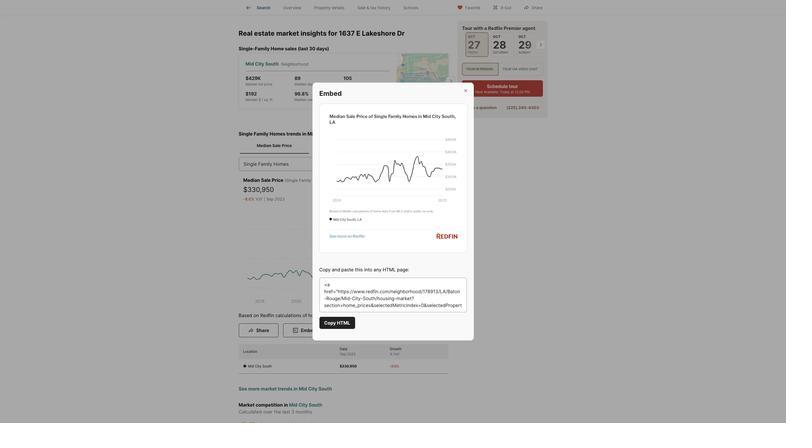 Task type: vqa. For each thing, say whether or not it's contained in the screenshot.


Task type: locate. For each thing, give the bounding box(es) containing it.
0 vertical spatial 2023
[[275, 197, 285, 202]]

1 vertical spatial embed
[[301, 328, 316, 334]]

1 horizontal spatial a
[[484, 25, 487, 31]]

0 vertical spatial -
[[243, 197, 245, 202]]

homes
[[270, 131, 285, 137], [274, 161, 289, 167]]

redfin right 'with' at the top right
[[488, 25, 503, 31]]

median down the $192 at the top left of the page
[[246, 98, 258, 102]]

0 vertical spatial sale
[[358, 5, 366, 10]]

oct down tour with a redfin premier agent at the right top
[[493, 35, 501, 39]]

1 vertical spatial list
[[321, 98, 325, 102]]

1 vertical spatial price
[[272, 178, 283, 183]]

0 horizontal spatial share
[[256, 328, 269, 334]]

-8.6%
[[390, 365, 399, 369]]

share button up agent
[[519, 1, 548, 13]]

trends up median sale price
[[287, 131, 301, 137]]

0 vertical spatial market
[[276, 29, 299, 37]]

for
[[328, 29, 337, 37]]

0 vertical spatial single
[[239, 131, 253, 137]]

#
[[344, 82, 346, 86]]

$330,950 up "-8.6% yoy | sep 2023" at the top left of the page
[[243, 186, 274, 194]]

single for single family homes
[[244, 161, 257, 167]]

next image
[[446, 77, 455, 86]]

1 horizontal spatial 8.6%
[[391, 365, 399, 369]]

trends
[[287, 131, 301, 137], [278, 386, 293, 392]]

median for $192
[[246, 98, 258, 102]]

real
[[239, 29, 253, 37]]

favorite button
[[452, 1, 485, 13]]

tour with a redfin premier agent
[[462, 25, 535, 31]]

-8.6% yoy | sep 2023
[[243, 197, 285, 202]]

sale & tax history tab
[[351, 1, 397, 15]]

redfin left calculations
[[260, 313, 274, 319]]

video
[[518, 67, 528, 71]]

0 vertical spatial 8.6%
[[245, 197, 254, 202]]

html right any
[[383, 267, 396, 273]]

105
[[344, 75, 352, 81]]

a right 'with' at the top right
[[484, 25, 487, 31]]

1 vertical spatial sale
[[272, 143, 281, 148]]

share button down based
[[239, 324, 279, 338]]

next
[[475, 90, 483, 94]]

2 vertical spatial sale
[[261, 178, 271, 183]]

share up agent
[[532, 5, 543, 10]]

tour left 'with' at the top right
[[462, 25, 472, 31]]

0 horizontal spatial sale
[[261, 178, 271, 183]]

price left (single on the top
[[272, 178, 283, 183]]

median inside 89 median days on mkt.
[[295, 82, 307, 86]]

0 vertical spatial html
[[383, 267, 396, 273]]

embed button
[[283, 324, 326, 338]]

price
[[264, 82, 272, 86]]

1 horizontal spatial oct
[[493, 35, 501, 39]]

sep inside data sep 2023
[[340, 352, 346, 357]]

and/or
[[355, 313, 369, 319]]

based
[[239, 313, 252, 319]]

growth
[[390, 347, 402, 352]]

price inside tab
[[282, 143, 292, 148]]

1 horizontal spatial sep
[[340, 352, 346, 357]]

median inside '$429k median list price'
[[246, 82, 258, 86]]

median for 89
[[295, 82, 307, 86]]

price down single family homes trends in mid city south
[[282, 143, 292, 148]]

12:00
[[515, 90, 524, 94]]

2023 down data
[[347, 352, 356, 357]]

on left mkt.
[[316, 82, 320, 86]]

list inside 96.8% median sale-to-list
[[321, 98, 325, 102]]

embed down of
[[301, 328, 316, 334]]

oct down agent
[[518, 35, 526, 39]]

price for median sale price
[[282, 143, 292, 148]]

8.6% for -8.6%
[[391, 365, 399, 369]]

in inside market competition in mid city south calculated over the last 3 months
[[284, 403, 288, 408]]

copy for copy and paste this into any html page:
[[319, 267, 331, 273]]

yoy left |
[[255, 197, 263, 202]]

homes up median sale price
[[270, 131, 285, 137]]

yoy
[[255, 197, 263, 202], [394, 352, 400, 357]]

sep down data
[[340, 352, 346, 357]]

trends up market competition in mid city south calculated over the last 3 months
[[278, 386, 293, 392]]

8.6% for -8.6% yoy | sep 2023
[[245, 197, 254, 202]]

tour left person
[[466, 67, 475, 71]]

0 vertical spatial embed
[[319, 90, 342, 98]]

graph of the median sale price in mid city south image
[[319, 104, 467, 253]]

details
[[332, 5, 345, 10]]

yoy inside growth % yoy
[[394, 352, 400, 357]]

a
[[484, 25, 487, 31], [476, 105, 478, 110]]

overview tab
[[277, 1, 308, 15]]

property details tab
[[308, 1, 351, 15]]

0 vertical spatial homes
[[270, 131, 285, 137]]

0 vertical spatial trends
[[287, 131, 301, 137]]

2 oct from the left
[[493, 35, 501, 39]]

median up single family homes
[[257, 143, 271, 148]]

sep
[[266, 197, 274, 202], [340, 352, 346, 357]]

1 horizontal spatial 2023
[[347, 352, 356, 357]]

0 vertical spatial yoy
[[255, 197, 263, 202]]

1 vertical spatial trends
[[278, 386, 293, 392]]

2 horizontal spatial sale
[[358, 5, 366, 10]]

0 horizontal spatial $330,950
[[243, 186, 274, 194]]

embed down mkt.
[[319, 90, 342, 98]]

list left price
[[259, 82, 263, 86]]

of
[[303, 313, 307, 319]]

0 vertical spatial redfin
[[488, 25, 503, 31]]

1 vertical spatial redfin
[[260, 313, 274, 319]]

1 vertical spatial homes
[[274, 161, 289, 167]]

1 vertical spatial mid city south link
[[289, 403, 322, 408]]

price inside "median sale price (single family homes) $330,950"
[[272, 178, 283, 183]]

1 vertical spatial a
[[476, 105, 478, 110]]

oct 28 saturday
[[493, 35, 509, 54]]

0 vertical spatial copy
[[319, 267, 331, 273]]

premier
[[504, 25, 521, 31]]

1 vertical spatial single
[[244, 161, 257, 167]]

sale inside tab list
[[272, 143, 281, 148]]

market competition in mid city south calculated over the last 3 months
[[239, 403, 322, 415]]

tour left via on the right of page
[[502, 67, 511, 71]]

family left home
[[255, 46, 270, 51]]

0 horizontal spatial sep
[[266, 197, 274, 202]]

html
[[383, 267, 396, 273], [337, 320, 350, 326]]

html down mls
[[337, 320, 350, 326]]

0 horizontal spatial list
[[259, 82, 263, 86]]

tab
[[309, 139, 378, 153], [378, 139, 447, 153], [378, 197, 400, 212], [400, 197, 421, 212]]

oct inside the oct 28 saturday
[[493, 35, 501, 39]]

1 horizontal spatial sale
[[272, 143, 281, 148]]

30
[[309, 46, 315, 51]]

list box
[[462, 63, 543, 76]]

single family homes
[[244, 161, 289, 167]]

list right sale-
[[321, 98, 325, 102]]

median for 96.8%
[[295, 98, 307, 102]]

real estate market insights for 1637 e lakeshore dr
[[239, 29, 405, 37]]

on inside 89 median days on mkt.
[[316, 82, 320, 86]]

0 vertical spatial mid city south link
[[246, 60, 281, 67]]

trends for market
[[278, 386, 293, 392]]

0 vertical spatial share button
[[519, 1, 548, 13]]

sale for median sale price (single family homes) $330,950
[[261, 178, 271, 183]]

105 # listed homes
[[344, 75, 367, 86]]

0 vertical spatial on
[[316, 82, 320, 86]]

tour for tour via video chat
[[502, 67, 511, 71]]

median for $429k
[[246, 82, 258, 86]]

0 vertical spatial $330,950
[[243, 186, 274, 194]]

1 vertical spatial $330,950
[[340, 365, 357, 369]]

None button
[[465, 32, 489, 57], [491, 33, 514, 57], [516, 33, 539, 57], [465, 32, 489, 57], [491, 33, 514, 57], [516, 33, 539, 57]]

family
[[255, 46, 270, 51], [254, 131, 269, 137], [258, 161, 272, 167], [299, 178, 311, 183]]

1 horizontal spatial list
[[321, 98, 325, 102]]

0 vertical spatial sep
[[266, 197, 274, 202]]

yoy down growth
[[394, 352, 400, 357]]

0 vertical spatial price
[[282, 143, 292, 148]]

8.6% down %
[[391, 365, 399, 369]]

slide 4 dot image
[[347, 115, 349, 117]]

$429k
[[246, 75, 261, 81]]

sale down single family homes trends in mid city south
[[272, 143, 281, 148]]

|
[[264, 197, 265, 202]]

tour
[[462, 25, 472, 31], [466, 67, 475, 71], [502, 67, 511, 71]]

year
[[429, 202, 438, 207]]

tab list
[[239, 0, 430, 15]]

mid city south link up the months
[[289, 403, 322, 408]]

in inside list box
[[476, 67, 479, 71]]

3
[[292, 409, 294, 415]]

0 vertical spatial list
[[259, 82, 263, 86]]

median down 89
[[295, 82, 307, 86]]

- left |
[[243, 197, 245, 202]]

homes)
[[312, 178, 327, 183]]

24
[[344, 91, 349, 97]]

trends for homes
[[287, 131, 301, 137]]

family up median sale price
[[254, 131, 269, 137]]

1 vertical spatial market
[[261, 386, 277, 392]]

1 vertical spatial 8.6%
[[391, 365, 399, 369]]

search link
[[245, 4, 271, 11]]

embed element
[[319, 83, 349, 98]]

in
[[476, 67, 479, 71], [302, 131, 306, 137], [294, 386, 298, 392], [284, 403, 288, 408]]

0 horizontal spatial embed
[[301, 328, 316, 334]]

oct inside oct 27 friday
[[468, 35, 475, 39]]

copy inside copy html button
[[324, 320, 336, 326]]

0 horizontal spatial oct
[[468, 35, 475, 39]]

mls
[[344, 313, 354, 319]]

family right (single on the top
[[299, 178, 311, 183]]

- for -8.6%
[[390, 365, 391, 369]]

1 vertical spatial share button
[[239, 324, 279, 338]]

days)
[[317, 46, 329, 51]]

8.6% left |
[[245, 197, 254, 202]]

x-out
[[501, 5, 512, 10]]

1 horizontal spatial redfin
[[488, 25, 503, 31]]

data sep 2023
[[340, 347, 356, 357]]

0 horizontal spatial 8.6%
[[245, 197, 254, 202]]

sep right |
[[266, 197, 274, 202]]

single-
[[239, 46, 255, 51]]

1 vertical spatial html
[[337, 320, 350, 326]]

1 vertical spatial copy
[[324, 320, 336, 326]]

1 vertical spatial -
[[390, 365, 391, 369]]

$330,950 down data sep 2023
[[340, 365, 357, 369]]

median down 96.8%
[[295, 98, 307, 102]]

price for median sale price (single family homes) $330,950
[[272, 178, 283, 183]]

5 year tab list
[[377, 196, 444, 213]]

<a href="https://www.redfin.com/neighborhood/178913/LA/Baton-Rouge/Mid-City-South/housing-market?section=home_prices&selectedMetricIndex=0&selectedPropertyType=6&selectedYear=2"> <img src="data:image/png;base64,iVBORw0KGgoAAAANSUhEUgAAA3gAAAJUCAYAAABHd4S3AAAAAXNSR0IArs4c6QAAIABJREFUeJzs3Xt8FPW9//F3bhAwkIBcIhiyoeVm0SS9KtAmUUSLF8IpbbHHluDpqba/toTWVu3lkJy2avuwNelptVZrEpQWBSWUu3JZboKIzSK3aMVsECEQIBtIIAnJ7u+PPGbM5r7JJruZvJ6PRx7K7OzOd2a+Ozuf+XwvIR6PxyMAAAAAQJ8XGugCAAAAAAD8gwAPAAAAACyCAA8AAAAALIIADwAAAAAsggAPAAAAACyCAA8AAAAALIIADwAAAAAsggAPAAAAACyCAA8AAAAALIIADwAAAAAsggAPAAAAACyCAA8AAAAALIIADwAAAAAsggAPAAAAACyCAA8AAAAALIIADwAAAAAsggAPAAAAACyCAA8AAAAALIIADwAAAAAsggAPAAAAACyCAA8AAAAALIIADwAAAAAsggAPAAAAACyCAA8AAAAALIIADwAAAAAsggAPAAAAACyCAA8AAAAALIIADwAAAAAsggAPAAAAACyCAA8AAAAALIIADwAAAAAsggAPAAAAACyCAA8AAAAALIIADwAAAAAsggAPAAAAACyCAA8AAAAALIIADwAAAAAsggAPAAAAACyCAA8AAAAALIIADwAAAAAsggAPAAAAACyCAA8AAAAALIIADwAAAAAsggAPAAAAACyCAA8AAAAALIIADwAAAAAsggAPAAAAACwiPNAF6Ir33ntP77//viQpNDRUN998swYMGNBivbNnz2rfvn3mv5OTk3XNNdf4vRwjR47U5z73OUnSzp07dfHiRV133XWy2Wx+21ZnVVdXa8+ePfrwww9VX1+va665RjfeeKNGjBjRpc/bu3evzp8/r0996lOKj4/vdvmanjtDSEiIBg0apLi4OH3iE5/w6fMCfbx9UV5erkOHDuny5csaNWqUPvvZz7a5bmfPY2/uf2/UheYmTZrkc53oitaOoz/319jX0NBQzZw5U+Hh3pfeQ4cO6fjx44qIiNCtt97arW0FI3/XU3/8BvhSptau9e1xuVx64403dPLkSYWHh2vy5Mn67Gc/2+K8B+L65e/fCH/bvXu3KisrdcMNN+jaa6/t1md19L1rj8Ph0MmTJxUSEqLPfe5zQXN8AKAzQjwejyfQhfDVb3/7W61YscL8969//WvdfvvtLdZ74okntHz5cvPfv/jFL5Senu63chifP3XqVOXn50uSZs2apfPnz+u+++7T9773Pb9tqzPWrFmj3//+96qqqvJaHhoaqrvvvlsPPvigIiMjffrMr371qyopKdH3v/99ZWRkdLuMzc9dc3Fxcfrxj3+sGTNmdOrzAnm8ffH222/rhz/8oWprayVJ1113nZYuXdrqur6cx97c/96uC5L07W9/Ww888EC3t9WR1o6jP/e36b5u3Lixxc3iI488otdff12StH///m5tKxj5u5764zfAlzK1dq1vjdvt1jPPPKMXXnhBdXV1Xq+NHTtWv/zlL70e7LRVhvz8fNntds2bN0933nlnu2XzRU/8RnRFe/uXnp6uEydO6Cc/+Ym+/vWvd2s7HX3v2nLlyhXNmjVLFy9elCTNnTtXP//5z7tVFgDoTX0yg9fc2rVrW/y419fXa9OmTb1eltDQxlavvjwp9Ic9e/YoOztbkjR16lTNnDlTkZGRKi4u1po1a1RYWKioqChlZmb69Lk9Gf/feeedioqKksfj0enTp7V79259+OGHWrx4sXJzczVt2rQOPyNQx9tXK1asUG1trWw2mx566CENHz681fV8PY+9uf89WRfS0tJ01VVXtVh+/fXX99g2m2rtOPbBZ19Bq6fraVd+A3qiTI899phWrVolSbrxxhuVmpqqy5cv69VXX9WHH36oH/zgB3rmmWd0ww03tFuGAwcO6NChQ7rpppv8Vrae+o3oip7YP38yMquGzZs366c//akiIiICWCoA6LzgvivupDfffFNnzpzRqFGjzGVvvPGGKioqer0sy5cvV21trYYNG9ar233ppZckSePGjdNzzz3ndcNw5513ateuXbr//vt7tUwd+f73v+/1RLW4uFjf+ta35Ha7lZ+f36kAL1DH21dGXZw+fXq7Tbx8PY99Zf878tBDDwW0CZRVjmOw6unj25XfAH+X6e233zaDu7vvvlv/8z//Y76Wnp6ue+65R2VlZfr973+vgoKCdsvQE79dwfQbEYjfZl+sX79ekjR58mQVFxfr4sWL2rVrl9LS0gJcMgDonD4d4I0fP14ffPCBPB6P1q9f79WMat26dZKkKVOm6OjRo62+3+PxaPfu3bLb7XK5XIqNjdVtt93WatagqqpKK1eu1NGjRzVy5EjdfffdrX7m2rVrdfbsWaWmpiopKclc7nQ6tXHjRjmdTtXW1mr06NGaOXOmV3OdF198UWfPntXMmTM1fvx4rVixQgcPHtSwYcP0la98RZMnT27zWJw9e1aSNGjQoBZPg5OSkrzK4kuZ3G53t49dZ02ePFnXXnutjh8/LqfTaS43jsvtt9+u2NhYvfjiizp58qQeffTRNo+32+3Wjh07tHPnTlVWVmrs2LGaM2eOxo8f77f9cLvd2rlzp3bu3CmXy6XRo0frtttuM5/OS5LdbpfD4dAHH3wgqbH5XU5Ojj75yU+22vTK1/PY2v77Wo8qKiq0bt06HT9+XFVVVWY9mDRpkv7yl7/o7NmzysrK6tW60JSv3x2bzably5fr0KFDGjVqlL75zW8qLi7O/A4fPnxYo0aN0r333mv2x2rtODbf3x07duhf//qXhgwZov/6r//yeq2kpESrV6/WjTfeqBtvvNEv+22UoaM65o/9l3w7j//617+0efNmlZWV6aqrrlJycrJmz57dZvM+f9TT1nTnN6Cta0dnr/XNFRYWmv/fvFnxkCFDdO+992rFihUKCwtTXV2dBgwY0KIM27Zt04EDB8zr365du3Tx4kVFRkbq+9//frfqYFd+Izpb/5599llVV1frrrvu8uoza5zjtLQ0JSYmdrh/zVVWVmrFihUqLi5WTEyM5syZ0+NZ/YsXL2r37t2SGpv+fuc739H58+e1YcMGAjwAfUafDvCSkpJUX1+v48ePa+3ateaP+8WLF7Vjxw5J0l133dXqj3ttba0eeeQR7dixQ1dddZXi4+O1d+9eLV++vEW/n3Pnzuk73/mOSktLFRISopEjR2rlypWKiYlp8bkrV67UiRMnFBMTY/5grl69Wo899pjq6+sVGxsrqbEJyMqVK736hBjvdblc2r9/v8rKyszPXbNmjV588UV98pOfbPVYfPKTn1RxcbHeffdd/fjHP9Y999yjpKSkNpsfdbZMrTVT8+XY+eLSpUvmTUhUVJS53DguYWFh2rhxo06fPq3Q0FA9+uijrR7vy5cv6yc/+Yn27t1rni+73a5//OMf+uUvf6m77rqr2/tRU1Ojn/zkJ9qzZ49CQ0PNbbz00ku655579OMf/1hS4w1M0xu/d999V++++66mTZvWaoDn63lsbf99qUd2u10/+9nP5Ha7lZKSoquuukobNmzQCy+8oBEjRujSpUtmJrU364KhK9+dffv26cyZM+ZnbN26Vb/5zW+UnZ3ttXzz5s165ZVXFBUV1epxbL6/tbW1evHFFyU1Nr/71Kc+Zb5WUFCgtWvXdjm4a+3YdraO+WP/fTmPzzzzjJ599lkNHDhQEyZM0HvvvacNGzaooKBAzzzzjHmemupuPW1Ld34DWiuTL9f65t58801JUnx8vFcm0TB//nzNnz+/3TLs3r3b63px9OhRHT16VAMHDtT3v//9btVBX68tvtS/559/XleuXNHEiRO9Arxly5apvLxcw4YNU2JiYof711RRUZGef/55nTt3zlz2z3/+Uy+88IImTZrUapn94fXXX9eVK1d0/fXXy2azadasWVq+fLnZbHPIkCE9tm0A8Jc+P03C7NmzJTU+5T906JAk7wt0W6Nw/fGPf9SOHTs0depUrVmzRkuXLtXKlSt19dVX67nnnjN/rCXpySefVGlpqa699lqtXr1a69ev18qVKzV06NAOy1dfX69ly5apvr5eWVlZWrt2rdauXat7771XkvTcc8+1eM9rr72mjIwM2e12LV26VFFRUaqvr9fGjRvb3M59991nBkXbt2/XAw88oJkzZ+rnP/+5du3a5ZWN8KVMrd14+nLs2lNcXKwjR47o8OHDstvt+uEPf6hLly5Jkm6++eYW6xcUFGjUqFHKzMxsd1CEP/zhD9q7d6/GjRunf/7zn1q/fr3++Mc/SpIeffRRnThxotv78Yc//EF79uzRJz7xCa1fv17r1q3Tiy++qKioKP3jH/8wb2J+/OMfa+PGjZo6daok6fbbb9fGjRv16KOPtvq5vpzHjnSmHj3++OOqq6vTr371K/32t7/V//zP/+gf//iHBg8erLNnz+pPf/qTHn/8cUk9Wxfy8/P1zDPPmH9r167t0nfn9ddf13e+8x3Z7Xbl5ORIahzR8Ec/+pHuu+8+2e12/e53v5PUeDPfXvma729aWprZd3LNmjXm8suXL2vLli0aO3asvvCFL3S4r+np6UpNTfX627JlS4v1OlvH/LH/nT2PLpdLzz//vAYOHKhXX31V+fn5Wrt2rR588EFFR0ebD2h80ZXrXVNd/Q1oTVev9fX19Tp//rwkafTo0Z3eXnMPPvigNm7caAaUCxcu1MaNG81sZHfqoK/Xlq7Uv+7uX1M7duzQf//3f8tut+uFF15QVFSU3G63ORhRTzGaZ95xxx2SpC9/+cuSGgdeae17CgDBqM8HeMbFV/r4B8/4sTAu0M1duHBBr776qiTp//2//2f+eMfGxuqb3/ymJOmVV16R1PgkePPmzZKk73znOxozZowk6dprr9XnP//5DssXHh6ul19+WVu3bvXK2BgBTFlZma5cueL1noyMDM2bN09RUVG67rrrzOCgvZuncePG6fnnn/d6eltVVaVNmzYpMzNTGRkZKi8v73KZDL4cu45kZmbqW9/6lhYsWKAHH3xQDodDUuOT6W9/+9st1p8+fbqee+453XvvvW2Oauhyucx68L3vfc9sgjZt2jQ99dRT+r//+z+NGDGiW/vhcrn0z3/+U5L03e9+1+w7NnnyZM2bN0+SzKfsgwYN0ogRI8wh3AcPHqwRI0Z4ZSib8uU8dqSjelRfX2/+/3XXXWe+b9iwYeZNqnHT2hp/1oXly5fr2WefNf+WL1/epXq6YMECpaenKyoqSjNmzDBvhu+9917zWNx8883m8W+aHehIeHi42VzvtddeM0dJ3Lx5sy5fvqz09HSFhIR0+Dk1NTWqqqry+mseTPpSx7q7/76cR5fLpYaGBtXV1emdd94xj8H8+fO1dOlSs475oivXu6a68hvQmu5c643RcaXuDdoSGRmpESNGmIN5DB06VCNGjDADou7UQV+uLV2tf20xytTR/jXVtF5MmTLF53rRFadOnZLD4VB4eLhmzZolSfrUpz6lcePGSZI2bNjQY9sGAH/q0000pcahpxMTE3XgwAG99tpr+vrXv64DBw4oPDxcM2fO1JEjR1q85+jRo+aN4bJly8ybG0k6efKkpMb5cyTp2LFjqq+vl6Qu3bwYKisr9fLLL6u4uFhnz571airV/Mlp8/mcOnvDMH78eP3pT3/SyZMntX37du3YsUNvv/223G63jhw5oqysLP35z3/2qUzNy+bLsetIUlKS2WcnIiJCsbGxmj59uqZPn97qTUpycrLCwsLa/cyjR4+a56t5X42mfbYOHDjQ5f0oLi42t9E0MJJkNplyOp2qqqpqM5Brj6/nsS0d1aPw8HB9/vOf1759+/TXv/5Vixcv1qBBg/Taa6+ppKREUVFRLfo1NuXPuvDAAw943eQ1HXClO98do740Pw/G8vZGymwtW/of//EfKigo0IULF7Rjxw7NnDlT//znPxUeHm42/e1Ifn6+Ro4c6bXs17/+tfbs2WP+u6t1rCv778t5jIuLk81mk9Pp1COPPKLIyEglJycrJSVFt912W5ear3X1emfoym9Aa7pzrb/qqqs0cOBA1dbWtpiCwN+6Uwc7e23x9zWuMw8+mutuvegKI3sXGxurXbt2mctHjx6t48eP6+2331ZZWVmrzZABIJj0+QBPanyCe+DAAV28eFEPP/ywpMZsT1v9JpoOf1xfX+81X9GIESOUkpKi6OhoSfL6sW5tGPfOyM/P11NPPaWwsDClpaXp1ltv1cWLF1ttYuYPY8aM0T333KN77rlHp06d0o9+9CP9+9//1ptvvmn+IHe2TM1vgH05dh15/PHH/T5yotHEU2rMnrWlO/tRXV3d5jYGDx5s/v/ly5e7FOAZOnMeu+vRRx/VL3/5S61bt86rmdSkSZP0yCOPeH2HerIupKent1oXevu701Rrwd+YMWM0bdo07d69W2vWrNHkyZNVVFSkm2++udN1OTY2tsW6zc9lb9UxybfzGBYWpr/+9a/661//qq1bt+r8+fPas2eP9uzZo+eee05PPfVUi4GMeoOvvwGt6e61PiEhQcXFxXI6nfJ4PK0GNYcOHWr1/PvCH3Wwo2uLv+tfVwK8QDAydCdOnPAaBbWpjRs3+mUeUADoSZYI8G699VY98cQTqq+vN0crNPpltKbp07cHH3xQNputzXWbDl9dXl6uq6++2qeyHT58WH/6058kSUuXLjVHhjty5Ihfb1LLyspUXFys1NRUr+XXXHON5syZoyeeeEJS481caWlpp8vU/CbXl2MXCEazKqmxuU3TvjMej0cej0ehoaHd2o+m7z116pRX1uLUqVOSGp8+tzXXXXt8OY/+CPB2796tQ4cO6b777tOnP/1pRUVFafTo0S0yTFLv14Xe+u60pa3s3le+8hXt3r1be/bs0TPPPCOpMaviTz1Zx9rbVmfO4/Dhw/Xwww/r4YcfVklJid566y0tXbpUZWVlevbZZ/XYY491u0y+8vU3oDXdvdanpaWpuLhYFy5c0JtvvtlisJN3333XDAzWrl3brSxQV+qgL9eW3qx/weLo0aPm6J4zZsxokUHcu3evLl26RIAHoE/o833wJCk6OlozZsww/x0VFaUvfvGLba5/3XXXmT9gzz33nFdTrGPHjukHP/iBOajAhAkTzCeYTdvfu91uvfvuux2WzVgnOjpaEydONJfv27evM7vWKU6nU/Pnz9dPfvITrVixwuvGtLq62uxXcvXVV2vUqFHdKpMvxy4QJk+erLFjx0qSOSeV4dlnn9Utt9yid955p1v70fS9TQcaaGhoMPsA3XzzzR02J23O1/PoD4899pguXryod955R3a7XXa7XevWrdOmTZvMG7m29HRd6I3vTldMnz5do0ePltvt1oYNGzRmzJhODa7ii56qYx1tq6Pz+MEHH+jnP/+5OZhJQkKCvva1r+m+++6TFLj5zXz9DWhNd6/1X/3qV80g8Te/+Y3ef/9987X3339fDz30kKTG4KGj4M6YAL1pdrUpX+ugr9cWX+uf0dTeaNIrNU4J43K5JLXM4HW0f51x7tw5ZWVlKSsrS/v37+/y5xiMFgyTJ09WTk6Ofve733n9GQ8M3n//ff373//u9vYAoCdZIoMnNT6ttdvtkqSZM2e2ePrWVGhoqH7xi1/ohz/8oTns/he+8AWVl5dr3bp1qq+vN29YBgwYoHvuuUfPP/+8li1bptraWk2dOlWbN29WUVFRh+WaMGGCpMZ+RA8++KA+85nP6PDhw9q2bZsf9rrRuHHjdOONN2rz5s367W9/q7y8PNlsNtXV1am4uFg1NTWSpMWLFyssLMynMjXvh+TLsQuEkJAQ/exnP9MPf/hDrVy5UpWVlUpOTtbRo0e1Zs0aJScna+rUqd3aj5CQEP385z/XokWL9PLLL+v8+fOaNGmS3njjDR04cEDDhg3TokWLfC67r+fRHzIzM/X4449r//79LW6SQkNDdf/995vzbfV2XeiN70572hqxNCwsTHPnztVf/vIXSdLcuXP93gStp+pYa3w5j8ePH9emTZu0Y8cOfeUrX9G4ceNUXl6ulStXSmrMpAWKL78BrenutX7o0KH61a9+pQcffFCnTp3S/PnzNXbsWDU0NJhTQNhstjab/jV17bXX6vTp0/r73/+uDz74QDExMfrFL35hvu5rHezKtcWX+jd16lTt2bNHeXl5Kisr04ULF7Rv3z6FhYXpypUrLcrW0f51RkVFhdauXStJ+sQnPuHVx7o1bWV0Fy1apPnz5+u1116T1PbAPLfffrtZz9evX++37x8A9IQ+mcEbOHCgJO9O1zNmzDCfnjYdcc8YrUuS1yS8N954o/7yl79oypQpKioq0l/+8he98sorSkhI0F//+lclJyeb695///2aP3++wsPDtXLlSv3qV7+SzWYzm2kY5WlaJmNb119/vb773e8qPDxcO3bsUE5OjmpqavTss88qJCREoaGh5g+q8d6mn9feckNoaKgef/xx/e///q+mTp2q8vJy7du3Tw6HQ7W1tUpMTNSf//xn3X777T6XyTh+Tbfty7FrzrjpCg0N9To37THWa20S5ebHW5K+8IUv6KmnntLkyZP1+uuv63e/+53Wr1+vu+++W7m5uebT4+7sx0033aSnn35akydP1ubNm/XnP/9ZDodDX/ziF7V06dIWTRyNcra3z76ex7b2v7P1qKSkRCtWrNCnP/1p5ebmKicnR48++qh+8Ytf6K677pLb7dbTTz9tjqTp77pgfF5bdcEf3x2jvjVf3nxfWjuOre2v4bbbbpPUeKPdmcFVOqr3xjaavuZLHevu/nf2PKampio3N1fx8fF68cUX9eijj+rZZ59VWFiYfvrTn+orX/lKq/vfnXraGn/8BrRWJl+u9a258cYblZ+fr9TUVIWGhuqjjz5SWVmZhgwZom984xsqKCjwatbYWhkk6Uc/+pEmT56s+vp67dq1y8yYNuVLHezKtcWX+vfTn/5UCQkJqq2tVWFhoc6cOaPnnnvObE3RfICU9vavre9d83rR9Ly2Fcw3Xe52u1v983g8Onz4sM6fP6/IyEjzuDaXmJhoNl/urYdMANBVIZ72hpHrJ1wulyoqKjRs2LB2O+VfunRJZ86caXeY+7bU1NSorKxMw4cP79T8ed1x+fJlnT17Vm63WyNHjvTqFO/vMnX22AVKRUWFLly4oNjY2HZvzrqzHxUVFaqsrNTIkSO7PBBPazp7Hrtq8eLF2rlzp/70pz+1OjnyzJkz5XK5tGLFCiUkJHT4eT1VF3rzu9NZa9euVVZWlmbNmtXmnIb+1FN1rDWdPY8XLlzQuXPnNGjQIMuNKtida73hypUrOn36tMLCwjRy5Ei/jwLZnTro67WlM/XP4/Ho5MmTGjBgQKt9eHvC0qVL9cILL+jVV19lAnIAaIIAD+innnjiCS1fvlxTpkzR/fffr0984hMaNGiQKioqtH79euXl5emGG27Q888/H+iiBoWysjL98pe/VG1trYqLixUREaFly5YF3UBDsC7qoLd58+YpIyPDK2MLALBQHzwAvvnBD36gwYMHa/369crMzPR6bfjw4frGN76h+++/P0ClCz5XrlxRcXGxwsPDlZSUpO9973v99sYagUEd/FhZWZk+97nP+TSZPQD0F2TwAKi6uloVFRXyeDyKioryGjIeAAAAfQcBHgAAAABYRJ8cRRMAAAAA0BIBHgAAAABYBAEeAAAAAFgEAR4AAAAAWAQBHgAAAABYBAEeAAAAAFgEAR4AAAAAWAQBHgAAAABYBAEeAAAAAFgEAR4AAAAAWAQBHgAAAABYBAEeAAAAAFgEAR4AAAAAWAQBHgAAAABYBAEeAAAAAFgEAR4AAAAAWAQBHgAAAABYBAEeAAAAAFgEAR4AAAAAWAQBHgAAAABYBAEeAAAAAFgEAR4AAAAAWAQBHgAAAABYBAEeAAAAAFgEAR4AAAAAWAQBHgAAAABYBAEeAAAAAFgEAR4AAAAAWAQBHgAAAABYBAEeAAAAAFgEAR4AAAAAWAQBHgAAAABYBAEeAAAAAFgEAR4AAAAAWAQBHgAAAABYBAEeAAAAAFgEAR4AAAAAWAQBHgAAAABYBAEeAAAAAFgEAR4AAAAAWAQBHgAAAABYBAEeAAAAAFgEAR4AAAAAWAQBHgAAAABYBAEeAAAAAFgEAR4AAAAAWAQBHgAAAABYBAEeAAAAAFgEAR4AAAAAWAQBHgAAAABYBAEeAAAAAFgEAR4AAAAAWAQBHgAAAABYBAEeAAAAgB7l8Xh07NixQBejXwgPdAEAAAAAWNelS5dUWlqq/fv3KyIiQmPGjFF4eOthSFlZmS5fvqyEhARz2YULF3Ty5MkW60ZGRspms7V4/6lTpxQREaHx48dr8ODBLV53u90aM2aM1/JTp06pvr5ecXFxXd3NoEGABwAAAKBHHDt2TG+88YbGjRsnj8ejQ4cOadeuXbrllls0evRor3XPnTundevW6aqrrvIK8JxOpxwOh4YPH+61/vDhw70CvF27dsnpdOqTn/ykXC6X3nrrLc2aNUtjx4411zly5Ijq6uq8ArwTJ05o8+bNuuOOO/y9+wFBgAcAAADA7xoaGrR9+3bdddddGj58uMrLyzV79mx99NFHGjBggNe6V65c0datWzVq1ChVV1d7vVZTU6Px48drxowZbW7rgw8+0Pvvv6+vfe1rZtbuyJEj2rp1q+bPn6+IiIhW33fu3Dlt2bJFt9xyi0aOHNnNPQ4O9MEDAAAA4HfV1dWqr69vkXkbO3ashg0b5rVs165dmjhxokaNGtXic2pqahQZGdnuto4cOaIJEyZ4NcmcMmWK3G63nE5nq++pqqrShg0bdNNNN1miaaaBAA8AAACA3w0ZMkRDhgzRli1bVFVV1eZ6xcXFunz5shITE1t9vaamRgMHDpTT6dS+ffv01ltv6dSpU17rnD59WiNGjPBaFhISoquvvlplZWUtPrOurk4bNmzQmDFjNHHJq5JzAAAgAElEQVTixC7sXfCiiWYn1NfXq66uLtDFAAAAAAJm4MCBCgsL6/T6ISEhuvPOO7Vz50699NJLGjBggA4ePKgpU6aYg6xUVFTI4XAoPT29zc+pr6/Xvn37FBcXpxEjRqi6ulrr16/X5MmTNX36dF25ckUNDQ0aOHBgq2WuqanxWtbQ0KBNmzapvr5epaWlunTpUovBWPoyArxOqK+v1+XLlwNdDAAAACBgwsLCfArwpMYs3uzZs1VeXq61a9fqyJEjOnjwoGbPnq2oqCht2bJFX/rSl9ptgnnrrbfq0qVLio6ONpclJCRo/fr1mjJlirnc4/G0eK/H42lR5o8++khxcXGaN2+eVq5cqTfffFNpaWk+7VcwI8DrhMjIyA7b/QIAAABo3fDhwxUVFaV58+Zpx44deuONNzRhwgS5XC7t3bvXXK+6ulq1tbV69dVXNXXqVE2cOFERERFewZ3U2I8vNDRUFRUVGj58uCIjI1ttBlpVVeU1iqYkDR06VDNnzlRERISmTZumTZs2acqUKYqNje2Zne9l9MEDAAAA4Hdut7tF88iQkBBNmjRJ58+fV3x8vO6++27NmDHD/Bs3bpwiIyM1Y8YMc+CThoaGFp9dVVUlt9utq666SpIUFxenEydOeK1TU1Oj8+fPtxhAJSYmxhxVMz4+XuPGjdOuXbtazQD2RQR4AAAAAPyutLRUhYWFKi8vN5e53W4VFxdr9OjRGjBggEaNGuX1FxUVpfDwcI0aNUqDBg1SVVWVli1bpvfee88MwC5cuKCtW7dqxIgRZtYtOTlZJ0+eVHFxsaTGLlY7d+5UbGxsi0nNm5s2bZoqKyt1+PDhHjoSvYsmmgAAAAD8LiEhQZcuXdKmTZvU0NCguro6FRQUKDY2Vqmpqa2+JzQ0VKGhH+egoqKilJaWprfeeku7d+9WWFiY6urqlJCQoGnTppnrxcTE6Mtf/rJ27typvXv3yu12Ky4uTrNmzWrx+SEhIV7Lhg4dqqSkJO3fv18TJkxodbCWviTEY5VcJAAAAICgVF1drTVr1mjevHnmCJq+qqurU11dnQYNGtTuYC81NTWKiIjweUAYqyDAAwAAANDjKioqWkxwDv8jwAMAAAAAi2CQFQAAAACwCAI8AAAAALAIAjwAAAAAsAgCPAAAAACwCAI8AAAAALAIAjwAAAAAsAgCPAAAAACwCAI8AAAAALAIAjwAAAAAsAgCPAAAAACwCAI8AAAAALAIAjwAAAAAsAgCPAAAAACwCAI8AAAAALAIAjwAAAAAsAgCPAAAAACwCAI8AAAAALAIAjwAAAAAsAgCPAAAAACwCAI8AAAAALAIAjwAAAAAsAgCPAAAAACwCAI8AAAAALAIAjwAAAAAsAgCPAAAAACwCAI8AAAAALAIAjwAAAAAsAgCPAAAAACwCAI8AAAAALAIAjwAAAAAsAgCPAAAAACwCAI8AAAAALAIAjwAAAAAsAgCPAAAAACwCAI8AAAAALAIAjwAAAAAsAgCPAAAAAA9yuPx6NixY4EuRr8QHugCAAAAALCuS5cuqbS0VPv371dERITGjBmj8PDWw5CysjJdvnxZCQkJrb526tQpRUREaPz48Ro8eHCbn9HeemVlZXK73RozZozX8lOnTqm+vl5xcXFd3NPgQAYPAAAAQI84duyYXnnlFZ05c0Yej0eHDh3Syy+/rNOnT7dY99y5c1q3bp3efPPNFq/t2rVLmzdvVm1trcrLy/XSSy/po48+6tJ6R44c0TvvvOO17MSJE9q0aZMiIyO7uceBRwYPAAAAgN81NDRo+/btuuuuuzR8+HCVl5dr9uzZ+uijjzRgwACvda9cuaKtW7dq1KhRqq6u9nrtgw8+0Pvvv6+vfe1rZjbuyJEj2rp1q+bPn6+IiAif1mvu3Llz2rJli2655RaNHDnS34eh15HBAwAAAOB31dXVqq+v1/Dhw72Wjx07VsOGDfNatmvXLk2cOFGjRo1q8TlHjhzRhAkTvJpaTpkyRW63W06n0+f1mqqqqtKGDRt000039fmmmQYCPAAAAAB+N2TIEA0ZMkRbtmxRVVVVm+sVFxfr8uXLSkxMbPX106dPa8SIEV7LQkJCdPXVV6usrMzn9Qx1dXXasGGDxowZo4kTJ/qya0GNJpqdcOXKFdXU1AS6GAAAAEDAREZGttnMsTUhISG68847tXPnTr300ksaMGCADh48qClTppiDrFRUVMjhcCg9Pb3Vz7hy5YoaGho0cODAFq8NHDjQvEfv7HqGhoYGbdq0SfX19SotLdWlS5faHLSlryHA6wSPx6OGhoZAFwMAAAAIGI/H4/N7hgwZotmzZ6u8vFxr167VkSNHdPDgQc2ePVtRUVHasmWLvvSlL7U5uEloaGib2/Z4PAoLC/NpPcNHH32kuLg4zZs3TytXrtSbb76ptLQ0n/cvGBHgdcKAAQNadAQFAAAA0DnDhw9XVFSU5s2bpx07duiNN97QhAkT5HK5tHfvXnO96upq1dbW6tVXX9XUqVM1ceJERUZGttrEs6qqSmPHjpUkhYWFdWo9w9ChQzVz5kxFRERo2rRp2rRpk6ZMmaLY2Fg/73nvow8eAAAAAL9zu90tmkaGhIRo0qRJOn/+vOLj43X33XdrxowZ5t+4ceMUGRmpGTNmmIOexMXF6cSJE16fU1NTo/Pnz3sNjNLZ9SQpJibGbG4aHx+vcePGadeuXV3KUgYbAjwAAAAAfldaWqrCwkKVl5eby9xut4qLizV69GgNGDBAo0aN8vqLiopSeHi4Ro0apUGDBkmSkpOTdfLkSRUXF0uS6uvrtXPnTsXGxnpNVt7Z9Vozbdo0VVZW6vDhw/4+DL2OJpoAAAAA/C4hIUGXLl3Spk2b1NDQoLq6OhUUFCg2Nlapqamtvic0NNTsT2eIiYnRl7/8Ze3cuVN79+6V2+1WXFycZs2a1aX1QkNDFRIS4rVs6NChSkpK0v79+zVhwoRWB2vpK0I8VshDAgAAAAha1dXVWrNmjebNm2eOoNkVNTU1ioiIaDFoSlfXsyICPAAAAAA9rqKiosUE5/A/AjwAAAAAsAgGWQEAAAAAiyDAAwAAAACLIMADAAAAAIsgwAMAAAAAiyDAAwAAAACLIMADAAAAAIsgwAMAAAAAiyDAAwAAAACLIMADAAAAAIsgwAMAAAgwl8ul7OxspaWlKSQkRCEhIUpLS5PL5Qp00QD0MSEej8cT6EIAAAD0Ry6XS7m5ucrJyWk1mEtPT9eqVasCUDIAfRUZPAAAgABwOBxKTk5WVlaWXC6XFixYoG3btqmiokIej0fx8fEqLCyU3W4PdFEB9CEEeAAAAL0sPz9fycnJcjqdSklJUVFRkfLz85WamqqYmBhJUlZWliQpOzs7kEUF0MfQRBMAAKAXLVy4UPn5+ZKkRYsWKScnp811Y2JiVFlZqZKSEtlstt4qIoA+jAweAABALzGCu+joaOXl5bUb3EmNffAkmQEhAHSEAA8AAKAXZGVlmYGa3W5XRkZGh+8xArzVq1f3aNkAWAdNNAEAAHpYfn6+Fi5cKEnKy8vrVHBnoJkmAF+QwQMAAOhBhYWFXQ7uJCk1NdX8HADoCAEeAABAD3E4HGZw9+STT/oc3EkfN9NkugQAnUETTQAAgB7gcrmUlpYmh8OhOXPmdDkD53K5NGzYMEkSt20AOkIGDwAAoAcsXrxYDodDiYmJ3RoFMyYmRomJiZLI4gHoGAEeAACAn+Xk5JjTIeTn55uTl3cV/fAAdBYBHgAAgB+5XC5lZ2dLagz0kpKSuv2ZRj+87du3d/uzAFgbffAAAAD8aO7cuSosLOxWv7vWhISESJIqKiq6nREEYF1k8AAAAPyksLBQhYWFZtNMf0pJSZFEPzwA7SPAAwDABzk5OUpISNDixYsDXRQEGZfLZU6JkJWV5fcsm9FMk354ANpDE00AADrJ4XAoOTnZ/HdGRoby8vICWCIEk4yMDBUUFCglJaVHsmxG/bPZbCopKfH75wOwBjJ4AAB0UlZWliSpqKjIHPo+MzMzwKVCMHA6nSooKJAkvzfNNCQlJSk6OlpOp1NOp7NHtgGg7yPAAwCgE1wul1avXq2UlBQlJSXJbrcrOjpaubm5cjgcgS4eAsxosrtgwQLZbLYe244xXQL98AC0hQAPAIBOMPo9GTfYMTExysnJkSSz3xX6J7vdbg6sYtSJnuKv+fB4KAFYFwEeAACd0DzAkxr7XCUmJsrhcPRYszwEP2POu8zMzB6fvqC78+FlZ2crJCREycnJSkhIoKknYEEMsgIAQCcMGzZMLpdLzX827Xa70tLSGPiinzLOv9E3rjfmp7PZbCotLVVRUVGnJ1F3uVxKS0szM3eJiYk6cOCAkpKStG3bNubVAyyEDB4AAB1wOBxyuVzmPGRNpaamKiUlRU6nkyxeP2Rk73piWoS2+NpMs2lwl5iYqKKiIjkcDi1atEgOh4OBggCLIcADAKADxoAWbWVLMjIyJH18s4/+wW63m4PtGHWgNxjNNFevXt2p9ZsGd3a73azHWVlZio+PV0FBAYO2ABZCgAcAQAeMZm3tBXjx8fFk8foZY0CV3uh715QR4Dkcjg770C1cuFAOh0Px8fGy2+1e5YyJiTGn/uDhBGAdBHgAAHTgwIEDktTu8PfcKPcvTqfTzKAFoonjnDlzJLXfTDMrK0v5+fmKjo5WYWFhq0Go8XDCyEYC6PsI8AAA6ICRwWs6gmZzZPH6FyOgX7BgQUAGKDGyeMbk6s3l5+ebDxvy8/PbHYyFhxPoDR6PR8eOHQt0MfoFRtEEAKAdxiiJxnQI7cnPz9fChQuDckRNh8OhxYsXm1marKwsLVmyJMCl6ptcLpeGDRsmSSopKenRic3bExMTo8rKyhZlcDgcSktLk8vlUl5eXqf6Bxqf5cvInEBnXbp0SaWlpdq/f79SUlI0ZswYhYeHm69XVlbq+PHjqq2t1dChQ2Wz2TRgwADz9QsXLujkyZMtPjcyMrLF96+srEynTp1SRESExo8fr8GDB7d43e12a8yYMV7LT506pfr6esXFxfljlwOKDB4AAO0w+jh15iY+WLN4+fn5Sk5O9mqCl5WVxQTtXWSc2zlz5gQsuJM+Htyn6eTqTYO7BQsWdHrwF6OZaU9P1I7+59ixY3rllVd05swZeTweHTp0SC+//LJOnz4tSXr77be1atUqnT9/Xg0NDTp06JCWL1+u8+fPm5/hdDq1b98+vf/++15/zYO+Xbt2afPmzaqtrVV5ebleeuklffTRR17rHDlyRO+8847XshMnTmjTpk2KjIzsoaPQyzwAAKBNS5Ys8UjyLFmypFPrb9u2zSPJY7PZPBUVFZ3ejt1u9+Tk5HiysrI8WVlZnm3btnW1yF7y8vI8kjySPE8++aRZxujoaI8kz6JFi/yynf4kKSnJI8mzatWqgJajpKTEEx0d7YmJifGsWrXKk5WVZZ7rBQsW+PxZxnt9qbdAe+rr6z1/+9vfPGfOnPHU19d7VqxY4fF4PJ4TJ054zp8/7/F4PJ6jR496qqqqzPe43W7PunXrPBs3bjSXvfnmm56dO3e2u61jx4558vLyPNXV1eayw4cPe5YuXeqpq6szl23ZssWzYcMG899nz5715Ofne44fP969nQ0iZPAAAGhHR1MkNJeamqoFCxbI6XSafZta43A4lJ2drbS0NIWEhCg1NVWZmZnKyspSVlaW0tLSvCam7mrZjSxdXl6emaVJTU01s1C5ubkMruEDh8Mhh8Oh6Ohosx9coNhsNmVlZcnlcmnu3LlmfVuyZInPGWSbzWYO3EIWD/5SXV2t+vp6DR8+3Gv52LFjzWbOkydP1lVXXWW+FhISoqFDh+rKlSvmspqamg6za0eOHNGECRO8mmROmTJFbre7zdFmq6qqtGHDBt10002WaJppCO94FQAA+q/S0lJJnWuiacjJyVFhYaFyc3OVkJCgOXPmqLS0VE6nU4WFhbLb7XK5XF7vSUlJUVJSkjlgR35+vtn/78knn/R5njWn06m5c+dKkhYtWtTi/enp6Vq0aJFyc3O1cOFCFRUVBWSwkL7GCJx6c9679mRmZsrlcqmwsNAM+Lrahy4zM1OrV69WQUFBuw8ngM4aMmSIhgwZoi1btugLX/hCh+tfuXJFTqdT//73v3Xrrbeay2tqajRs2DA5nU6dOXNGISEhuvbaa3XNNdeY65w+fVoTJkzw+ryQkBBdffXVKisra/FaXV2dNmzYoDFjxmjixInd3NPgwiArnVBXV6dLly4FuhgAgAAwnjJXVFT49L6DBw/qzjvv1IULF1p9PS4uTjNmzNAdd9yhGTNmKDo62uv1yspKPfLII/rHP/4hSfrzn/+sb3zjG53e/pe+9CUdPHhQ06dP19q1a1tdp7KyUjfccIMuXLighx56SA8//HCnP7+/SkxM1PHjx7Vjxw5df/31gS6O391www368MMP9eKLL+qOO+4IdHEQZAYPHuw1+ElnXLx4UTt37tSJEyc0YMAAfeYzn9GUKVO8BlkpLy/XunXrVFdXJ6nxgdekSZPM19evX69Tp04pLi5OI0aMUHV1td577z1NnjxZ06dP15UrV5SXl6dZs2a1eBj3+uuvS5IZMG7dulWXL1+W2+1WVVWVampq9PWvf73FYCx9GQFeJ1y5ckU1NTWBLgYAoJft3LlTd9xxh66//nrt3r3b5/e/8847euyxx3Tw4EGNGzdO48aN0xe/+EXNmDFD8fHxnfqMZcuW6bvf/a4k6T//8z/19NNPd/iehx56SE8//bTGjRunXbt2tZuZMz4/JiZG77zzDlm8drzzzjuaMWOGxo0bp0OHDgW6OD3iqaee0sMPP6w77rjDfLgAGCIjIxUREdGl95aXl2vt2rUaPHiwGhoaNHv2bPN64/F4dPnyZdXV1enDDz/UW2+9pc985jNKTEyU1HgvfunSJa8HYSdOnND69es1b948RUdH629/+5tuvfVWJSQkeG33tddeU1hYmG655RZJjQHe+++/r7i4OM2cOVMrV65UbGys0tLSurRfwYgmmp0QERHR5coMAOi7zpw5I0kaP368hgwZ4vP728ueddYDDzygyMhILVy4UMuWLVNERITy8vLaXD8/P19PP/20oqOjtXr16g77lTzwwAN6/PHHVVpaqr/97W80zWvHihUrJElz587tUn3oC+6//3499thjWrdunc6dOxfQUUJhLcOHD1dUVJTmzZunHTt26I033tDs2bMlNTalHDx4sAYPHqyYmBgNHDhQO3bs0Kc+9SmFh4crIiKiRSuHsWPHKjQ0VBUVFRo+fLgiIyNVVVXVYrtVVVUaO3as17KhQ4dq5syZioiI0LRp07Rp0yZNmTJFsbGxPXcAehGDrAAA0AajY36g5wXLyMhQXl6eoqOjzbn2WmPMdSc19gPsbLmbDrjSvG8gPrZ69WpJwdP/rifExMSYg8cQ7KO73G53i1ZwISEhmjRpkjkNgtvtbvG+wYMHy+12q76+XpLU0NDQYp2qqiq53W5zgJa4uDidOHHCa52amhqdP3++xYOumJgYM3kTHx9vtnawSsNGAjwAANrg6wiaPSkjI0N2u90M8pKTk71Ghuvq/GdS46iaiYmJcrlcjKDYBofDIafTqfj4+KCoDz3JCOwKCgoI+NEtpaWlKiwsVHl5ubnM7XaruLhYo0eP1tmzZ/X3v/9dx48fN1+/ePGi3nrrLV1zzTVmVm7ZsmV67733zADswoUL2rp1q0aMGGFm3ZKTk3Xy5EkVFxdLkurr67Vz507Fxsa2mNS8uWnTpqmyslKHDx/29yEICPrgAQBasNvtys7O7tLw+ampqZIag6IFCxb06Zvh5ORkORwOFRUVBc1+OBwOZWRk6MCBA5I+ziYZWbgFCxZ0aZJ1IzNos9lUUlLivwJbRGZmpnJzc7Vo0aJ+EQRnZGSooKBAS5YsIZOHbjl8+LCKiorU0NCguro6hYeHKzY2VqmpqRo0aJDee+89/etf/9Lly5cVFham+vp6xcfHa/r06ebUCEa/vMrKSoWFhamurk4JCQmaNm2aBg0aZG7r5MmT2rlzpzmISlxcnFJSUrwGhrHb7aqtrdVtt93mVc63335bBw8e1D333KOBAwf2zsHpIQR4AAAvxtD8/mKz2ZSRkaFFixb1uQE8QkJCJCnomu24XC5lZmaqoKDAXBYdHa2srCxzrruusNlsKi0tVV5enqWbIXZFQkKCnE5nUAX7PcnpdJqDVZSUlNAXD91WXV2tNWvWaN68eV4jaBqMoGzQoEEKDW29kWFdXZ3q6uo0aNAghYWFtbmtmpoaRUREtLuOlRHgAQBMTqdTycnJ8ng8ys/P93kiZ5fLZU7MXVhYqMLCQnMeuZiYGGVmZvaZQM/hcCg5OVnx8fFtTpIbaMa8elLjvHbdvQkni9c6oy5ER0f3qyaLWVlZys7OVlJSkrZt29YnvrcIbhUVFebUM+g5BHgAAFNaWprsdruefPLJbmWCmrLb7crKytL27dslNWaJVq1aFfRZECOTmZKS0qWmqn2VkcVbtWqVzwG+VeXk5Gjx4sVdbv7al6Wmpmr79u2y2WxKTU1VamqqbDab4uPjyeoBQYpBVgAAkhozbna7XSkpKX4L7qTGG0S73a5t27YpMTHRzBLm5ub6bRs9wQjqjD6F/YVx7oP9/PQmoylsfwx4CwsLlZKSIqfTqfz8fGVkZCg1NVUJCQkKCQlRQkKC0tLStHDhQmVnZ2v16tX9KssJBCMyeAAASR/3Mdq2bVuPBjXGYBWSgnrACmOQCX9mM/sCl8slm82mysrKHq8LfUHTvmj9+ZbJ4XDIbrfLbrebTbErKyvbXD81NVWrVq2iWScQAAR4AACz71VvNUe02+1KT09XZWVl0A5aYTRN649BjtH3KjU1Vdu2bQt0cQLK+G7MmTPH7O+IjzkcDrlcLjmdTjmdTtntdrM5dkxMjIqKimjKCfQyAjwAQK9l75oybpyDNYs3bNgwuVwuVVRU9LssBFm8j6Wnp2v16tWMLOojIwOenp6uVatWBbo4QL9CgAcA/VxvZ+8MLpdLw4YNU1JSkoqKinptu51hlE3qv83yyOI1MqbK6I+BfncZA/b094cEQG9jkBUA6OeMASR6OzsRExOjxMREs4lXMDGmekhJSQlwSQInMzNT0dHRZr+r/shokpmYmEhw1wXGiKMLFy4McEmA/qXlLIMAgH7DGDghOjo6IM3PUlNTdeDAAbNPXrAw5r3rz32HjHkLs7OzzUxef2MEeDTN7JrU1FSlpKRo+/bt5gic/ZXT6VRubq758Mifms4/mpSUpJiYGCUlJZnHn4cT/Q8BHgD0Y0bft0CNEpmammre9BDgBZ/MzEzl5OTIbrf3yxv01atXS+p/U2X4U2ZmprZv366CgoJ+V38Mdrtdc+fO7ZWWCkagZ7fbzet7UlKSMjIyNGfOnH5/Tesv6IMHAP1U035mJSUlAfnhdzgcSk5ODrrJxPvzCJrNGX00bTabSkpKAl2cXmPUzfj4eDPgR9f05754drtdaWlpkhqnhemJB1lGxs7YnvHfpiOaGgj2+gcCPADop3JycrR48eKAD/8eEhKimJgYVVRUBKwMzRmjigYq8A02xg16f5oT0JivMVhHee1LguVa09scDofS0tLkcrkCNgqry+UyM/BGRtpgs9mUlJTk1axT6t99j62CAA8A+ikjiFm1alVAm0cmJSXpwIEDQTVKoTFyIj+RjYwsRExMjEpKSoLmPPWk5ORkORyOgH8/rKDptBv95aGJy+VScnKynE5nUD0kKCwsNP/am6jeYAR/hv48om5fQoAHAP1QYWGh5s6dGxTNz4x5xoKl+ZYRzARbs9FAM5qtLlmyRFlZWYEuTo9yOp1KSEhQdHR00I3w2lcZ8+L1lyzw3LlzVVhYGNTXEYfDIafTaf7X+C1o3qyzKcKGvoFpEgCgHzKGLw+GQQ+a9x0JNAZYaZ0R1OXm5lo+6DGaEZK58x/jWObm5ga4JD3PyJBFR0eb19pglJSUpPT0dGVlZSk/P9/st+fxeMy/oqIibdu2zfxD30CABwD9jNPpNPtiBMOTdCPAC3Qm0UCA1zpjyHWXyxU0zc16ijE3ZDBklK0iPT3dbDHQE1MFBAun02nO+5eTk9PnryPGdAvGH/oGAjwA6GeMm/MFCxYERV8qowzBEuAZmURuZlrqD1m8pnOKkcHzL+N4WvkBwcKFC+VyuTRnzpygaCGB/okADwD6EZfLZWYngqUflRFIHThwIMAlaVRaWirp48wiPtYfsnhG88w5c+YExQMQKzFaDDQfzdEqjDkjg71pJqyPAA8A+pGcnBy5XC6lpKQEVdMhYzCLQGeFXC6XnE6noqOjublvgxHY5ebmBk3W1Z/of9dzbDabEhMT5XK5LDddgsPh0OLFiyU19nHm+oFAIsADgH7C5XKZAxwES/bOYGTLAt03x9g+2bu2JSUlacGCBXK5XEFXj7rL5XKZ2SUCvJ5hNFu0UobL5XJp7ty5knpuMnPAFwR4ANBPGH1DUlJSgq5/WbAMtGIEeMF2fIKNEdgVFBQE/Jz5E80ze54R/KxevTrgGXt/MCYzdzqdmjNnjmWbLqNvIcADgH4gPz8/qIftDpaBVsjgdY7NZtOCBQskBV82uDtontnzbDab5syZI0l9spmmy+XS9u3blZubq7S0NCUnJ8vhcCgxMTEor63on5joHAAszuFwKDk5WZK0atWqoLx5NSZenzNnTkBv+oybtYqKCjI4HXA6nUpKSlJlZWXQTFLfHcbk5pI4/z0sPz9fCxcuVFJSkoqKigJdnFY5nU4dOHDAaxJwh8PRatZx0aJFZO4QVMIDXQAAQM/pK31DjJvpQDfZcjgcio+P5+a+E2w2mzIzM5Wdna3s7Ow+H+DRPLP3ZGRkKDMzUw6HQw6HI6gy5rm5ucrPz2+3P7AxSH4aYIgAACAASURBVFV6erpSU1OpLwg6ZPAAwKJcLpfS0tLM5kOBHsCkIyEhIZKkQP0s2e12paWlBTyL2Je4XC7ZbDZVVlYqLy+vT8/7lZCQIKfTGbRZbqvJzMxUbm5uUGW/0tLSzHkwo6OjzUm+bTabbDabkpKSCObQJ9AHDwAsqHlwZ9y09AWByuIxwbnvYmJizJvz7OzsgGdgu8put8vpdCo+Pp7grpcYDwMKCgqCot4Yc9glJiZq1apVcrlcstvtysrKUkZGBpk69CkEeABgQQsXLpTD4VB0dLQKCwv7xI1JSkqKpMBNlWBslxt832RkZCgxMVFOpzNoMjG+MsrdlzOQfU1SUpJSUlKCYk48p9Op7OxsSY1NdbkGoK8jwAMAi1m4cKE5Yqbdbg+qCc3bE+h+eNu3b1d8fHyfOV7BxBg9MDs7O+ibAjfndDrNue8yMzMDXJr+xQiojeAqULKysuRyubRo0SK+/7AEAjwAsJCFCxcqPz/fDO6CafCCjgRysvPCwkK5XC6aZ3ZRUlKSFi1aJKmxDvYlRvZuwYIFfSLTbSUZGRmKj4+X0+kM2BQDLpdLBQUFkqw15Qf6NwI8ALCIvhzcSYHN4BlNxGii13VZWVmKj4+Xw+HoM0Fe05t7sneBYQRVixcvDsh3nwAfVkSABwAW0NeDOykwGTyn06mFCxeqoKBA8fHxZPC6ISYmxmwabMxzFuyMzG1KSkqf/M5YQUZGhtkXLxB1Jjc3VxLZO1gLAR4A9HE5OTlm86bCwsI+e6NqPD2vrKzssW0Y/a0WL16s5ORkJSQkmMcuUE3ErCQpKUl2u90M8ubOnRsUIyS2xej7ReY2sIyHU4WFhb064Ep+fr4Z4NP3DlbCPHgA0IcZc7dJ6vPzkEn+nwvP6XSqoKDAnFDZ6XR6vR4dHa309HRlZWVxg+dHDodDqampqqysVExMjPLy8oJuZELju2P0AUNg5eTkaPHixbLZbCoqKuqV5pLGvHdWuHYCTRHgAX2Q0+lUaWlpj43415OjCbpcLh04cEDSx8Pio2ucTqeSk5Plcrm0ZMkSSzQxiomJUWVlpSoqKrp1g2e325Wdnd1i/r/o6GilpqaaExjTJLPnuFwuZWRkmCNUpqenKy8vL2j6OWVkZKigoMAy3x0rSE1N1fbt25WRkaG8vLwe3ZbT6VRCQoKio6PldDqDpl4CfuEB0CdUVFR4srKyPDExMR5J5l9GRoanoqLCL9tYtWqVx2azeX22PxUVFXmVPyYmxpOenu7Ztm2bX7fTXyQlJXkkeebMmRPoovhNSkqKR1K36sSqVavMOhYdHe1ZsGCBJy8vz1NSUuLHkqKznnzySU90dLT5nQ+G73tJSYlZR6gXwaOkpMSsK3l5eT26rUWLFnkkeRYsWNCj2wECgQAP6AOaB17x8fGelJQUr5umoqKibm0jIyPD/PzExERPfHy8X4O8iooKM7hLSUnxJCYmegWqNpvNk5+f75dt9QdLliwx64K/AvxgMGfOHI8kz6pVq7r0/qb1bMmSJZY6Nn1ZSUmJGbxL8mRmZgb03BjfH27ug09eXp5ZT7r7u9Ye4ze1J7cBBAoBHhDkmgZeKSkpXj9GFRUV5g1xV594VlRUmJmg6Oho88a6oqLCDML88SQ1NTXVI8nz5JNPmstKSko8Tz75pBlMGoFeMDzhD2YlJSVmEGO1Y2XceC9ZsqRb77dSVvP/s3fnUU2dif/432FfhCDiUpHFFheqVvzUti61YGu1Wq1YaUfndKr215nPd87MpzqfWT5nllac6Zl+un2kM52li4p2t9hSrVurggsoRQ2KghsQNkFREiCQEJLc3x/03iaQhATCdnm/zvEcCTfPfe6Tm3DfeZ77PHKyefNm6b2ekJDQbyFPru8fuRB718LCwnrlHBF7+adPn+7xsokGAgY8ogHKUfCyZ82aNd36xtN6H9OnT+/0XJVK5ZE/sllZWV3+Md22bZtN0EtKSuLFlwPi6y3HECMGgPXr13fr+eKFO4fdDVwqlUr68sjTw8BdIfYQ8eJ+YBO/vOyNLwLEsnt7GChRf2HAIxqArO9Vsxe87BEv+l0drtkx3Dn6AyqW290eFUH4YSiMK4HN+n4dMehlZmZ2e99yI4ZlpVIpyxAjHl9iYqLbzxUv3OUYfOVGpVJJ7/O+Dnni5xEv7gc261Ekngx54v2XSqWSQ7j7mMViEa5du9bf1RgSGPCIBhjrcJeYmOjWHyBXQ56r4U4Qej4ZgXjR7c4Fu0ajETZu3GgT9MQJWdLS0oTs7Gy36yEX4lDXngTugUwMeAkJCW4/V2yb7t6/R33LOuT1VdgSe4jZezc4WIc8T9xrLgi8/7K/NDc3C0VFRcKOHTuE8vJyoa2tzeb3Wq1WOH/+vJCfny9cvnxZaG1ttVtOTU2NcPbsWaGwsFBobm52uL+utqupqRGqq6s7PX79+nWhoqLCzaMbeLhMAtEAUlBQgPnz50Or1WLNmjXdWnhZnPo7LCwMWVlZnRa91mq1mD9/PgoKCjB9+nRkZ2d3OT20WOb69euRlpbmVn1mzJiBgoICfPnll26vg6XVapGeno709HRpaQVrycnJSEpKQmJi4qBd3NsdmZmZWLFiheyn9e7OWnjWU54P5IW1yVZ6ejrWrVuHsLAwlJWV9eo5rdVqMX78eGi1WmRlZXGJjEFCq9UiKSkJ586dQ1hYGDZs2ICNGzd2uyzxHCgrK+Pal32kpKQEubm5iI6ORnl5OSIiIqDVavHII49g9OjROHPmDAoLCzF+/HgEBASguroaOp0OS5cuRXh4uFTOiRMnoFarERcXB71eD7VajYULFyIyMtJmf65sd+TIERiNRjz22GPSY1VVVTh06BAef/xxjBw5svcbpjf1c8Akou9Z99z19JtF63vy0tLSpMezsrKk4Uld9dxZE3vx3L0XT+yNiYmJcfsY7NVh27Ztwpo1azrNwInvJ2dJTU2V9ZCboTK0THxN3XktxZ4Zfis/+Iiza1pPwNQbxJ6b7gz/pf5n/XdNnHXZ3VEl/JzoeyaTSdiyZYtw8+ZNwWQyCZ9//rkgCIJQVVUl1NfXC4IgCMXFxYJOp5OeY7FYhL179woHDhyQHispKRG2bdtm0xt38eJFYceOHYLRaHR7u8OHDwv79++Xfr5165aQnp4ui947QeAQTaIBwZPhTiRezIh/DMUhmeI+3A1C4k3p7gwN9MT9e45oNBrhyy+/FNasWWMzOUtYWJiQmprq8f31N3GoqyfC8kDXnbXwxPObwzMHH3FGw9jY2F7bh/XyGZy8afDKysrq9AVfQkKCkJqa2uXwTetzQI73Lw9UDQ0NwjvvvCOYTCabgNeV48ePC3v27JF+3rNnj3DixAmbbSwWi5Ceni5cuXLF7e2sA15TU5PwwQcfCJcvX3b7+AYqBjwiF/XWHwTrPzqe/lYxKyvLJvzExMR0+1tysTcuLCzMpe2t793ri161rKwsm3W2EhISZLW+0VDpvRME99fCs540gQYn8XOqt85v9t7Jy7Zt24Tly5fb3KctfkmQlJQkbNiwQUhNTZXu2c7OzhaSk5Nlff/yQGWxWISPP/5YOHjwoKDVarsMeEajUbhy5YqwdetWobKyUnr8/fffFy5dutRp+z179gjHjh1zezsx4LW2tgo7d+4UDh8+3J3DG7B8PDncU64MBgN0Ol1/V4OceP311/Hpp5+ioqICSqUSU6dOxdSpUzF37lwsXrzY7fIqKiqQm5uL/fv348KFC6ioqAAAKJVK/OUvf8Hq1as9Vvfk5GRotVrMmTMHb7zxBm7duuWxsqdOnYrTp0+jsLAQADBt2jQA6NY+pk6dijlz5iA3Nxd///vfu2yDf/7znwCAVatWwWQyefS4HNUvIyMDhYWFWLNmDQoKCpCUlIQvv/xSOu7B6rXXXoNarcbUqVOxdOnSXm/L/jZx4kQAQG5uLh588MEut9+zZw8AYPHixbJvG7n69a9/jRdeeAHvv/8+li5d6tGyGxoapHuHf/WrX/EckYGlS5dK58m+ffuQk5OD/fv3Q61WQ61WIzs72+7zFi9ejF/+8pc8B3ogJCQE/v7+Lm+vUCiwdOlSHD9+HJ999hn8/PxQWFiI+Ph4+Pj8EEPq6uqwd+9eGI1GAEBiYiLGjRsHAGhra4PZbLa7X39/fxgMBre2E5nNZhw8eBAmkwnl5eVoaWlBUFCQy8c2kDHgucDHxwfBwcH9XQ2yQ6vVYvHixTYTcDQ0NCAnJwc5OTl45513AAAPPfQQli1bhgcffBDTp0+3W86JEydw7Ngx7NmzB+Xl5Z22iY6ORkVFBV544QXk5+dLZffEBx98gJycHCiVSmRkZPTaeTZr1iyPlLNmzRrk5ubizTffxPPPP+902/feew8AsH79+j59/8yaNQt5eXn42c9+hq+//hpPPvkk3nnnHSxbtqzP6uBJWq1Wass33nhjSHwWiTe3t7S0uHS833zzDQBg/vz5Q6J95CglJQUvvvgicnJycOvWLcTExHis7LS0NDQ0NGDevHlYuHChx8qlgeGpp57CU089hbS0NJw7dw4NDQ04f/48GhoaoNVqcf78eQDt1wG/+MUv+BnRQ9ahzFUhISFYsmQJ6urq8PXXX6OoqAiFhYVYsmSJNLFSREQEnn76aRiNRlRWViInJwcGgwHTp0+Hl5cXAPsTbwmCAG9vbwBweTtRdXU1oqKikJKSgoyMDOTl5WH+/PluH9+A1L8diETd13Gqf3EIpUajEbKysoSNGzfanYwD36+tJv6zvjdN/KdUKoXly5cL27Ztsxma6clpva2HZg6m+4bEoVTO6tydpRF6g/VN+YN1aONQHFrm7lp44mss5wl2hoLeuGe3p8u8EJHnmEwmYefOnYLFYhGys7OFvXv3Otz28uXLwnvvvSctp7B9+3bh/PnznbbbtWuXcOrUKelnV7c7fPiw8Mknn0gTr6jVauGdd94Rampqun18Awl78MhlBQUFaGhoAAC7wx/CwsKkqeqVSmWvTlvvbKr/sLAwJCUlISkpCampqdBqtcjOzkZ2djYyMzNRXl5ut/6JiYlISkpCcnKyw7onJCQgOzsbM2bMwLp165CQkNDt49ywYQO0Wi0SExPdXj6gP6WmpmLdunV46623HNZ7+/btANqXV+hP4jIT27dvx7p16wD0f53coVarsWnTJgBwe3mKwUx8L9vrSe8oMzMTADB9+nTZLhsxVIjLsWzfvh2pqakeKVMsZ82aNZwSn6gfWCwWGI1GBAQESI8pFApMmjQJhw4dkrYRe99EQUFBsFgsMJlM8PHxQVRUFKqqqmxuuTAYDKivr7cZpeTqdkD73xpfX18AQExMDKKjo3HixAmsXLlSWq5n0OrvhEkDV1lZmZCeni4kJydLPU3u/ktKShJSU1OFzMxMj367Li5o7M5U/yKxh0/8152JOMRele7O+jbYv1UWezHtzUbnyaURPMXVBeAHGvE8H4pTeovvj66sX7+eEyfIiDhCwBMzXQ72z1kiOSgtLRU++eQTaZmEnTt3CmazWcjKyhK++eYboa6uTvjggw+E8vJy6TmNjY3CF198IezevVt6TKPRCO+//75QXFwsCIIgtLW1Cd98843NTJvubNdxmQRBaJ/x8/333xcKCws92gb9gQudkw2tVotNmzYhMzMTarXa5nfW35DbWyBWq9WioKAAQHvPg71v32NjY7F27doefZu6YcMGvPXWW/2+2HNCQgLOnTuHjRs3uv1t8/z585Gdnd2thcMHAnFx4qSkJGRlZdn8Tjy2bdu2Dajesq4WgB9osrOzMX/+/H4/z/tLbGwsysvLu1yMePz48VCr1VCpVAP+NaWupaamYtOmTVizZo3UA99d4nveE2URUfddvHgRKpUKZrMZRqMRPj4+GDNmDJKSkhAYGIgrV67g7Nmz0Ov18Pb2hslkQkxMDObOnWvT83f9+nUcP34cer0eFosFUVFRSExMhJ+fn83+XNkuOzsbra2tWLRokc1zxUXXV69e7dZkMgNOfydMGjiysrJseuoc3YfmKnGdso0bN9pMXy/+27Bhg9u9b+K9XQD6vSdG7KmCm98Oi89TKpWD+p4h8f5G63vxBmLvnbXB0pOn0WikZRF6e/HngcqVtfC4PIL8iK+pq8uxOKJSqdh7RzTA6HQ64ZNPPpHuq+uopaVF0Ol0gtlsdlqOXq8XTCZTl/tzdTs5YsAjQRBsg9Py5ct77eI3KyvLZuILdxaltv6DPVAmzBCPJSkpyeXnyOXC3XpdPDGoisc2kBcSHgwhb+3atUNuYpWOxKGXzt4nmzdvlj6zSD7EL4968jkvDm/m0F2igaW+vr6/qzAkMOCRTXDqq9BRVlZm06sXGxvrNBSoVCqpd3H9+vV9UkdXaDQa6X40V2bCFO/dmz59eh/UrvdZ34sozkY60O8X02g00gVkQkLCgOtFFb9sUSqVQ7rnQTy3nF2giwuiD5QvfMgzehrc5TJKgoiouxjwhjjr4NQf33RmZWVJN9WLPWGZmZmdthHrOBDDg3gx0tWEK9bLIgzkHi53WffIDpbgOlBDXlpa2oDrpe4vriyVIL6fhnIQliONRtOjpS/Ye0dEQx0D3hBmvY5cfwenzZs3Sz1h4vC5pKQkITk5WXqsv+vojNgb6eyCQjyWgXwc3aVSqQbVWn6CMLBCnkajsTnXB/vwXU8QRxYkJCTY/f2XX345qL5UIPeIvbPuvhfEHvCYmJgB88UNEVFfY8AbwsT7fLqz1EBv0Gg0wrZt2zotTq5UKgf8Ba/1MFd793VZD7sbCG1N7fo75Gk0GiE9PV3qiVIqlYMuKPcm8T1lj3iP3kAask2eI35mOgr4joj3AQ/1HnAiGtq4TMIQJU5zr1QqkZ2dPeCmF1er1dKSC0lJSYNiivi0tDT86le/QmxsLFQqlVTngoICzJ8/H1qtFllZWXaXmKD+o9VqkZCQgPLyciQnJ+PLL7/s9X2q1Wq89dZbSE9Ph1arBQAkJiYiMzNzUJzrfUVcisTeUglcHkHetFotYmNj0dDQ0OVSGSJxiYXp06dLfz+IiIak/k6YQ1lZWZmwdu1aISEhQUhISOjWsgHdYX3fHb/l9CxxWFFCQoJQVlZmc/8g7wcZuFQqlTREuLdeJ7G3Trw/SPyXmJjI96ED4v2dHe9ZFXvMuTyCvImvvyu9tHK9x5mIqDsY8PqBRqMRNmzY0GldOHx/71lvDtEaSPfdyZH1kD/rfxxGNvBZr2voyfegSqWShkOL/5RKpbBmzZoBu0zDQOFoJk1xeCY/w+TN3lIsjojnBJfMICJiwOtzKpVKCljihb9KpRJUKpXU+4PvFwHvDQPtvju5Wr9+vaBUKoWYmBjeUzWIiDOiemKNPLGH3l5vHd97rhEv8DsGOfE+K7635E+cZdlZL7f1lzOcUZWIiAHPZVlZWUJqamqPLsysh+tNnz7d6WQcAIS1a9f2pMqdiBevSqWSPQdEDojDwmJjY7v9fk9LS7OZOGX9+vW88OwGcbp866USODxzaBH/JjpbhkYM/AN9Mi4ior7CgOcisdctLCysW0HPOritWbPG6fOt7wfyVMiz3j/vTyByThxmm5SU5NbzOi53sHz5cga7HhJfC5E792XR4KfRaKS/h/Z68cRhvM7WSyQiGmoY8FyUlZUlrXUmBr21a9d2efGm0Whshmm5OoGDp0KeSqWyueDkZA5EXdNoNNLQMFfff1zuoHeIF/AqlcpmIg0G56FDPAc69uJZLz/D84GI6AcMeG7qGPTEGRNTU1M7DXvMysqSev6USqXb4apjyHO111ClUgkbNmyQhq3wgpPIfa6+/1Qqlc3MmMuXL+c9dh4kDsncvHmzdKHPiTSGno5fuKSlpfXKpEhERHLAdfC6Sa1WIy0tDenp6WhoaLD5XWxsLLRarbS+1fTp05Gent6ttZoKCgqQlJSEhoYGJCQkYNu2bTblqNVqlJeXS+vGZWZmQq1WS7+PiYlBcnIyUlNTub4WkZucvf+ys7Oxfft2pKenAwCUSiXS09ORnJzcn1WWpaSkJJw7dw5arRZKpRIFBQUurYtG8lFQUIAZM2YAAMLCwqS/r9u2bcPatWv7s2pERAMOA54HZGZmIjs7G5mZmSgvL5cej4mJQWpqao//+KjVaiQnJ+PcuXMA2hf/VavV0h+4jsRQt3btWi4ATNRDWq1WChhA+xc41l+iAMDGjRuxYcMGfonSS8SgDbQHa36uDU3Z2dlITk5GQ0NDj744JSKSOwa8XqBWqxEWFubRiz2tVou0tDSkpaXZ9BjGxMQgNjYWYWFhSEhIQEJCAnsQiHpBamoq0tPTpS9xYmJisHbtWqxdu5a9SX1Aq9UyQBMAngtERF1hwBuExOFJ/ANH1Pf4/iMiIqKBjAGPiIiIiIhIJrz6uwJERERERETkGQx4REREREREMsGAR0REREREJBMMeERERERERDLBgEdERERERCQTDHhEREREREQywYBHREREREQkEwx4REREREREMsGAR0REREREJBMMeERERERERDLBgEdERERERCQTDHhEREREREQywYBHREREREQkEwx4REREREREMsGAR0REREREJBMMeERERERERDLBgEdERERERCQTDHhEREREREQywYBHREREREQkEwx4REREREREMsGAR0REREREvUoQBJSUlPR3NYYEn/6uABERERERyVdLSwvKy8tx+vRp+Pr6YuzYsfDx+SGGaLVaVFZWwmg0IiIiAtHR0VAoFACAxsZGXL9+vVOZAQEBiI2NtXmstrYWNTU18PX1xZ133omgoKBOv7dYLBg7dqzN4zU1NTCZTIiKivLUIfcrBjwiIiIiIuoVJSUlyM3NRXR0NARBwIULF3DixAk88sgjGD16NE6fPo3CwkKMHz8evr6+OHr0KEaMGIHFixfDy8sLarUaBQUFCA8Ptyk3PDzcJuCdOHECarUacXFx0Gq1yM/Px8KFCxEZGSltU1RUBKPRaBPwqqqqcOjQITz++OO93xh9hAGPiIiIiIg8zmw24+jRo1i2bBnCw8NRV1eHJUuWoLq6Gn5+fmhqakJZWRlWrlyJ0NBQAMA999yDzz77DBUVFYiNjYXBYMCdd96JBx980OF+SktLce3aNTz99NNSr11RURGOHDmCVatWwdfX1+7zbt++jcOHD+ORRx7ByJEjPd8A/YT34BERERERkcc1NzfDZDJ16n2LjIzE8OHDERISgqeeekoKdwAQEhKCoKAg6HQ6AIDBYEBAQIDT/RQVFWHChAk2QzLj4+NhsVigVqvtPken02H//v2YPXu2bIZmihjwiIiIiIjI40JCQhASEoLDhw9Lga0rWq0WOp1O6lEzGAzw9/eHWq3Gd999h/z8fNTU1Ng858aNG4iIiLB5TKFQYMSIEaitre20D6PRiP3792Ps2LGYOHFiN49u4OIQTRfo9Xo0Njb2dzWIiIiIiPpNaGgoAgMDXd5eoVBg6dKlOH78OD777DP4+fmhsLAQ8fHxNpOsiNra2nD48GHExcVh9OjRAACTyYTvvvsOUVFRiIiIQHNzM/bt24fJkydj7ty5aGtrg9lshr+/f6fy/P39YTAYbB4zm804ePAgTCYTysvL0dLS0mkylsGOAc8F/v7+GD58eH9Xg4iIiIio39gLZV0JCQnBkiVLUFdXh6+//hpFRUUoLCzEkiVLEBYWJm3X1taG/fv3IzAwEImJidLjjz76KFpaWqBUKqXHxo8fj3379iE+Pl56XBCETvsWBAHe3t42j1VXVyMqKgopKSnIyMhAXl4e5s+f7/ZxDWQMeC7w8vKCn59ff1eDiIiIiGhQCg8Px7Bhw5CSkoJjx44hNzcXS5YsAdAe7vbt2wd/f388+uijNqHM19fXJtwB7ffweXl5QaPRIDw8HAEBAXaHgOp0OptZNIH2XsgFCxbA19cXc+bMwcGDBxEfH48xY8b0wlH3D96DR0REREREHmexWDoNkVQoFJg0aRLq6+sB/BDuhg0bhoULF3bqcTObzZ3K1el0sFgsCA4OBgBERUWhqqrKZhuDwYD6+vpOE6iEhYVJs2rGxMQgOjoaJ06csNsDOFgx4BERERERkceVl5cjMzMTdXV10mMWiwWXLl3C6NGj0dbWhr1798Lb2xszZ86ETqdDY2MjGhsbYTAYoNPp8NFHH+HKlStSAGtsbMSRI0cQEREh9brNmDED169fx6VLlwC037d3/PhxjBkzptOi5h3NmTMHDQ0NuHjxYi+1Qt9TCHKKq0RERERENGBcvHgRKpUKZrMZRqMRPj4+GDNmDJKSklBXV4cDBw7Yfd6UKVMwd+5cVFZWIj8/Hw0NDfD29obRaMT48eMxZ84cmwlfrl+/juPHj0Ov18NisSAqKgqJiYk2t1llZ2ejtbUVixYtstnXmTNnUFhYiNWrV9udrGWwYcAjIiIiIqJe1dzcjD179iAlJaVbk7UYjUYYjUYEBgZ2GsZpzWAwwNfX1+k2cseAR0REREREvU6j0XBm+j7AgEdERERERCQTnGSFiIiIiIhIJhjwiIiIiIiIZIIBj4iIiIiISCYY8IiIiIiIiGSCAY+IiIiIiEgmGPCIiIiIiIhkggGPiIiIiIhIJhjwiIiIiIiIZIIBj4iIiIiISCYY8IiIiIiIiGSCAY+IiIiIiEgmGPCIiIiIiIhkggGPiIiIiIhIJhjwiIiIiIiIZIIBj4iIiIiISCYY8IiIiIiIiGSCAY+IiIiIiEgmGPCIiIiIiIhkwqe/KzBYNDY29ncViIiIiIj6TWhoaH9XgVzAgOciQRD6uwpEREREREROKQQmFyIiIiIiIlngPXhEREREREQywYBHREREREQkEwx4REREREREMsGAR0REREREJBMMeERERERERDLBgEdERERERCQTDHhEREREREQywYBHREREREQkEwx4REREREREMsGAR0REREREySRU3QAAIABJREFUJBMMeERERERERDLh098V6EtarRaVlZUwGo2IiIhAdHQ0FAqFzTa1tbWoqamBr68v7rzzTgQFBXUqp7m5GdXV1YiLi4OXl21GNplMUKvVaGhogL+/P2JiYhASEtKrx0VERERE5ApPXQ93VU5DQwMqKirQ2tqK0NBQxMbGws/Pr9ePjwDv1NTU1P6uRF84ffo0jh49Cn9/fwiCAJVKJYU08WQ8ceIEzp49C6VSiYaGBuTk5GDUqFEIDQ0FALS2tiIvLw9ZWVkoKyvD1KlT4ePzQ0bW6XT48ssvodFoEBoaisbGRuTm5iIkJATh4eH9ctxERERERIBnroddKefMmTM4evQoAgIC4O3tjZKSEpw9exZRUVEIDAzsr8MfMoZED15TUxPKysqwcuVK6eS855578Nlnn6GiogKxsbEoLS3FtWvX8PTTT0vfUhQVFeHIkSNYtWoVfH190djYiODgYMybNw9Hjx7ttJ+8vDwMHz4cixYtkt4kY8eORU5ODu68885O344QEREREfUFT10Pu1JOcHAwnnrqKQQHBwMABEHA/v37kZ+fj0WLFvVPAwwhQ+IevJCQEDz11FM23zyEhIQgKCgIOp0OQPvJO2HCBJsu6Pj4eFgsFqjVagDAyJEjkZCQgGHDhtndT319PcaOHWsT5EaOHAmDwYC2trbeODQiIiIioi556nrYlXImT54shTsAUCgUCA0N5fVwHxkSAc8erVYLnU6HkSNHAgBu3LiBiIgIm20UCgVGjBiB2tpal8ocNWoULl26BK1WKz124cIFREdHc8wxEREREQ0onroe7liOtba2Nly9ehVXr15FQkKCZw+A7BoSQzQ7amtrw+HDhxEXF4fRo0ejra0NZrMZ/v7+nbb19/eHwWBwqdzZs2fjm2++wc6dOzFs2DAEBwejtbUVK1as8PQhEBERERF1m6euhzuWI6qrq8PevXthNBoBAImJiRg3blzvHAzZGHIBr62tDfv370dgYCASExMBQJoJUxCETtsLggBvb2+Xyr558yaam5uxaNEiGI1G1NbWoqysDAcPHsRjjz1mMyELEREREVF/8NT1sL1yRBEREXj66adhNBpRWVmJnJwcGAwGTJ8+vReOiKwNqSGabW1t2LdvH/z8/LBo0SLpRPX29kZAQIA0btiaTqdzeM+dNYvFgiNHjuChhx5CTEwMJkyYgHnz5uHpp5/GrVu3cPXqVY8fDxERERGROzx1PeyoHJFCoUBQUBDCwsIwbdo0PPjgg8jPz4fJZOq9gyMAQyjgiSfhsGHDsHDhwk4nYVRUFKqqqmweMxgMqK+vR1RUVJflGwwGGAwGmxtOASAgIACBgYFoaWnp+UEQEREREXWTp66HuyrHYrF02ndQUBAsFgsDXh8YEgGvra0Ne/fuhbe3N2bOnAmdTofGxkY0NjZK44lnzJiB69ev49KlSwDaFyw/fvw4xowZg7FjxwJo7542Go3SDEDW/w8KCoJSqcSZM2ekxwRBQHFxMRobGxEdHd3Xh01EREREBMBz18NdlXPr1i18/PHHqKiokPbd1NSE/Px83HHHHQgICOj7gx9iFIK9gbYyU1FRgQMHDtj93ZQpUzB37lwAwPXr13H8+HHo9XpYLBZERUUhMTFRmgGzsrIS+/fvt3l+QEAAnn32WQCQFoOsqalBYGAgWltbERISgvvvv58Bj4iIiIj6jaeuh10p58qVKzh79iz0ej28vb1hMpkQExODuXPnMuD1gSER8NxlMBjg6+vr8uQqHVksFrS0tMDPz4/LIxARERHRoNPT62EAUkgMDAyUJnGh3seAR0REREREJBOM0kRERERERDLBgEdERERERCQTDHhEREREREQywYBHREREREQkEwx4REREREREMsGAR0REREREJBMMeERERERERDLBgEdERERERCQTDHhEREREREQywYBHREREREQkEwx4REREREREMsGAR0REREREJBMMeERERERERDLBgEdERERERCQTDHhEREREREQywYBHREREREQkEwx4REREREREMsGAR0REREREJBMMeERERERERDLBgEdERERERCQTDHhEREREREQywYBHREREREQkEwx4REREREREMsGAR0REREREJBMMeERERERERDLBgEdERERERCQTDHhEREREREQywYBHREREREQkEwx4REREREREMsGAR0REREREJBMMeERERERERDLBgEdERERERCQTDHhERB4kCEJ/V4GIiIiGMO/U1NTU/q6Eu/7973/j0KFDOHXqFE6ePIni4mIMGzYMI0aM6JP9f/jhhwgLC4NSqfR42f/6179w+PBhnDp1Crm5ucjPz4der0dsbCwUCkW362kwGLB161bk5+dj9OjRyM/PR3l5OcaPH+/xY7DW2tqKt956C3PmzOmTMmpra3Hjxg2Eh4cDAJqbm/Hmm29i3rx53d6/J3Rsf+tzp7W1FW+//TZmzZrVjzV0zNXzvWPbu8NZ+/S2f/3rX7hw4QJmzJhh87jFYkFaWhoqKysxZcoUAO2fPUql0u5nzY0bN/DRRx/h4MGDOHLkCCorKzF+/Hj4+/v3Wt07vjYWiwXp6emdjqUvGAwGh+9T6/fwQHlP9kRv/g0gIiLqKZ/+rkB36HQ6LFu2DFOmTIEgCLh8+TI++OAD/OIXv8CYMWP6ZP9tbW29UnZzc7N0bACg0WjwzjvvICAgALNnz3arLOt6lpWVwdvbGz/72c8AtF9wuRsYu8NisaCxsbHPyigtLUVTUxPuuusuAICfnx8eeOCBHu3fEzq2vzWLxYKmpqZ+qJVrXD3fO7a9O5y1T29rbm6GWq1GXV0dRo4cKT1+6dIl1NbWIiwsTHpMp9PBaDR2KkMQBKSnp2PBggW49957YbFYkJ+fj/z8fDzyyCO9VveOr01JSQlGjx7da/tzxmw2O3yfWr+HB8p7sid6828AERFRTw36IZoKhQKTJ0/G6NGjUVVVBaD9m+QzZ87g+PHjKC0ttdm+sbERp0+fRk5ODm7fvm3zu5KSEhw7dgwXLlyAxWKRHhcEAZcuXcKJEydQU1PjtD5iGRcvXpTKsFgsuHjxIsxmMy5cuICcnBxotVqXjm/48OGIi4uz2a+79SwtLcWVK1eg1+tx9uxZ6HQ6DBs2DCEhIW7X7dq1azh27BguXbpkMxTNWZu7UkZbWxsuXbpks11hYaHd4W6O9lVSUoLS0lLU1tZKx+nt7Y1Ro0bZPL87r5Gz86arsu21vz1msxmFhYXIycmBRqNxuc4mkwnnz59Hbm4uWlpaYLFYcO7cOeTk5KC5udluOR3PHWvOznd32t7Z9tbstY94bK2trTh16pRNe3iqLazFxsYiPz/f5rH8/HzExcU5fI611tZW1NfXS1/MeHl54YEHHnAY7hy1S1fnYVefRYWFhZg6dar0s7O2ste2QPt5ePHiRbS0tCAvLw95eXnQ6/UAXHuf6vV6Kdy2tLR0qqO996Sjz5WO7eLsfLB3Tjsr1522cdburn42EBER9ZVBH/CA9j/iDQ0NuOuuu6DT6fC3v/0NjY2NGDVqFA4cOICTJ08CAG7fvo3t27fD398fISEh+PTTT1FRUQEAyMzMRF5eHu644w5UVlZi69at0gXBrl27kJeXB6VSCZVKhevXr9utx+7du3Hq1CmEh4ejrKwMW7ZsgcVigV6vxyeffILPP/8cTU1N0Ov1+Mc//gGz2dzlsTU0NKCkpEQaStmdeppMJpjNZpjNZphMJgiCAJVKhcLCQrfqtmvXLpw6dQrDhw/HuXPnsHPnTgBw2uYdL6oclaHRaPD111/bbPvRRx/BbDbblOFsXxaLBW1tbTbHqdfr8fnnn/foNXJ23rjy+ttr/45aW1uxc+dO6HS6Tq+Bszp/9tln2LVrF/R6PW7evIl3330XGRkZ0Ov1qK+vx5YtW6R9ODt3Or5G9s4jd9ve2fbW7LWP+Lp9/PHHaGhokC7APdUWHc2cORNnzpyR9tPY2Ijq6mpMmjTJ4XOsBQQEYNy4cfj4449RWVnpdFtn7dLV+9HZZ5EgCKiurkZUVFSXbWWvbUUGgwEfffQRDhw4gGHDhqG+vh5/+9vfYDAYnL5PAcBoNGLfvn0ICAhAY2Mj3n77bRiNxk4B0Po96egzwZqjOnf1eeioXHfbxlG7u/rZQERE1JcG5RBNAMjIyMDu3bthMBjQ1taGVatWYfjw4TCbzXjuuecQEREBAPDx8UF2djZmz56N8vJyKJVKTJ06FQqFAlOmTIG3tzeqqqpQUlKCX/3qV/Dy8sKECROwdetWXL16FaGhobh27Rp+97vfwcvLC9OmTbP7B/z69eu4cuUKfv3rX0OhUGDq1KnYsWMHVCoVJk+eDABISUmBj097k+fn50Oj0Uj1tJaZmYmDBw/CaDRCp9Ph8ccfx4wZM7pdz4kTJ6K1tRXNzc24//777bZnV3WrqqpCaWkpfvOb30ChUGDatGkoKSmBIAgIDAx02ObWnJXhSMdhpM72NWHCBKjValgsFuk4rXttuvsaVVRU2D1vrDkr+9577+2y/QHgqaee6rRvo9HotM4WiwUrV66Ej48PWltbkZqail/84hfw9fWFxWLBH/7wB+nC39G5M3HiRKkOtbW1Ds8jd9ve2XvRmr3zs7m5Ga2trUhJSUFISIhLr5+rbWFvaPKdd94Jf39/FBcXY8qUKThz5gxmzJgBLy/XvwNbt24dDhw4gHfffRfBwcG47777kJiYKL2mIlfeL/bOQ5PJ5PSzSK1WIyYmBgqFosu26ti29jzxxBPw8fHBlClTcOvWLahUKofDb8U29fX1xZNPPin9XFNTg4KCApteRWvOPhM6vk4d6+zs8zAoKMhhuTU1NW61jbP3hKO/KURERP1p0Aa8lJQUaThUVVUVtm3bBh8fH9x9993Q6/XIzMxEa2urzbew8fHxOHPmDF577TXEx8djxowZiIqKQmVlJdra2pCRkSGVr9FoUFtbi8bGRkRFRXV5oVdeXo7o6Gibi5LY2FhUVlZi8uTJ8Pb2trnQ8/LycjhELjk5GVOmTEFzczNeeeUVqRfBE/W0x5W6VVZWShePIvFiz9vb22Gbu1qGO3V1ZV/2dPc1cnTeuFr2vffe69Jx2du3O3X29vaGQqGAr6+vVAbQ3rPj7NyxDnhVVVUOzyN3274nrxXQfq+WdQDxVFs4uvd05syZ+O6773D33XcjPz8fzz33XKfhiM4MGzYMKSkpWL58OYqKinDo0CFcv34dP/nJT2y266pdHJ0Lzl4boH2o5LRp01xqq45t25Gvr69NHSIjI1FXV9fl+1WhUNjsMzIyEjdv3nS4vTufCR3r7Oyc9vX1dViuu23jrN1d+WwgIiLqa4M24FkbN24cJk+ejEuXLiEoKAi7d+/Gs88+i7CwMFRUVGDfvn0A2r85/+lPf4qGhgYUFxfj448/xuLFi+Hr64uoqCg8+eSTNuV6e3vj7NmzLg2l9PX17TT5gtFolC4wuyM4OBhTp05FTk4Oli1b5pF6dpe94xOp1WqHbe5qGa5ydV+uHoMrr5Gj8+aee+7pcdm9VWd75Tg6d6wpFAqH55G7bd+T18rRMfRGG4tmzpyJQ4cOoaCgACEhIXZ7150Rw6Ovry+mT5+OO+64A5s3b+4UKrvbLs5eG0EQUF5ejmXLlgHwfFu1trZ2azZQo9GIgIAAh7/vyWeCs3P6zJkzDst1t22ctbsrnw1ERER9TRb34DU2NqKsrAx33HEH1Go1YmNjpZnvLl++LG1XUFCAmpoaKJVKzJo1C7NmzZLus1Gr1aivr4ePjw+8vb1x9OhR6HQ6jB8/XpodEABaWlpQW1vbqQ4TJ05EWVkZGhoaALRPRnDu3DnpG/XumjVrFk6fPg2j0eiRenbXxIkTUVpaKk34YDabsWvXLphMJqdtbj380lkZ/v7+0Ol0MJlMAICLFy9KF8bWZTjbF9De2+FodrvuvkaOzhtPlN0VT5Xr7Nyx5uw8crftu9reXb3VxqLQ0FDExcUhIyMD9913n1vPraiowD/+8Q+b9qyursaoUaM69Rh2t12cvTaVlZUYN26ctK+etpXJZJKGN7e2tuLcuXOYNGmS0/cp0H7/nvW9vxcuXEBcXJzDYdjOPhO64uycdlauu23jrN0dfTZoNBoUFxd33dBERES9YFD24CkUCmRmZmL//v3Sz/feey9mzZqF+vp6vPfee9BoNPD29saYMWOkoTWRkZHYtWsXgoODpYkcVq9ejZCQEKxcuRI7duzAqFGjoNFoMGnSJGmYzqOPPop//OMfiIqKgr+/PyIiIjoN1wkNDcXKlSuxZcsWjBgxAhqNBnPmzEF0dDT0en2nizxvb2+792p0HOIUGxuL4cOHo6CgAPfff3+366lQKGzqLP7s5eXlUt1CQ0ORkpKCrVu3YuTIkdDpdJgzZw58fHwwbdo0h21ufTzOylAqlZg8eTLeeusthIeHIy4uTuoxsC7D2b4AYMKECfjwww9RXV2NlJQUBAYG2uy/O6+Ro/PG1dffXvt3fM07tre4b3fqrFAoOt3vJf7c1TkuCg8Pd3geudv2XW3fsQ2sf+fl5WX3HPREW3Rk/R544IEHUFFRIfXAdKyHQqHA559/jszMTOmxu+66C6tWrcK0adPw97//HSEhIWhtbYWfn1+n8wRwfg47ez86e206zp7ZVVu5cp/Y7t27YTabUVtbi5kzZyI2NhYAnL5Po6OjkZubC6PRiJs3b+Kee+5BbGwsWlpapONy9TOh42vUsc5dndOOynW3bZy1u6PPhqtXr+Lw4cOIj4/vsp2JiIg8TSE4m+FikBJnQwsODrb7+5aWFvj4+MDPz8/mcXHmv8DAwE4XGCaTCSaTyelwI+sygoKCeu1me0/Us6f7Dg4Otrkg76rNXSkDaH9tAgICnN5L6M6+nO3f3dfI0XnjibK74qlynZ071hydR+62fU9fK3v64j3WXYIgoLm5GX5+fk7Pk560i73X5rvvvsPMmTM7vW+601bNzc147bXXsGnTJuj1evj4+HQavtjV+7SlpQX+/v4u79PZZ4Krz7V3Tjsr1922cfbZ6spnAxERUV+RZcAjIqLu0ev1eOONN/Diiy/2d1WIiIioGxjwiIiIiIiIZEIWk6wQERERERERAx4REREREZFsMOARERERERHJBAMeERERERGRTDDgERERERERyQQDHhERERERkUww4BEREREREckEAx4REREREZFMMOARERERERHJBAMeERERERGRTDDgERERERERyQQDHhERERERkUww4BEREREREckEAx4REREREZFMMOARERERERHJBAMeERERERGRTDDgERERERERyQQDHhERERERkUww4BEREREREckEAx4REREREZFMDNqAl52djfnz52P48OEYPnw45s+fj+zs7P6uFhERERERUb/xTk1NTe3vSrgrNTUV69atg1qthsFggMFggFqtxvbt2wEASUlJTp9/9uxZ5OXlISYmBr6+vp1+X1paiqNHjyIsLAzDhg0DABw4cAChoaEIDg62W+bhw4cRGhqKoKAgu7+vqKjA/v37kZubi4aGBkRFRcHL64d83VX57tBqtThw4ACys7NRWlqKESNGSMfRW7799ltEREQgICDArecVFBSgsrISkZGRXW578uRJFBUVIS4urrvVJCIiIiKStUHXg5ednY1NmzY5/P2mTZu67Mn74osv8PLLL+PgwYN2f//mm2/i5ZdfxoULF2zKLSoqcljm5s2bUVxcbPd37733Hn784x+juLgYer0e77//PlavXo2amhq75Ws0GiQnJzs9BkfOnTuH5ORkHD58GCaTCYWFhXj66aexY8eObpVnj736vf7666ioqHC7rIyMDHz00UddbmcwGPA///M/+OMf/4iLFy+6vR8iIiIioqHAp78r4C5XOhxTU1O7DHleXl7IzMzsFFRqamqgUqk6bf/ee+8hNjbWvcoCOHbsGLZs2YItW7ZgypQpAACLxYL//u//xp/+9Cds2bKlU/n19fXQarVu7wsA/u///g9LlizB7373O+mxa9eu2YTVnupJ/borOzsb48aNQ2BgIPbt2ye1JRERERER/WDQ9eAVFBR0uc25c+e63GbevHm4cOECSkpKbB7/6quvkJiY2Gl7tVqN1tZW6edr167h3XffxY4dO1BbW+twPx9//DEWLFhgE0i8vLzwy1/+EnFxcTAajTbl5+Xl4auvvoLRaMRnn32GL774AiqVCt99951NuYIgIDMzE4Ig2Dx+/fp1jB8/3uaxuLi4TkG2qqoK6enp+Oc//4kTJ07YlPPFF1+gpaVF+tlgMCAjIwMWi8Vu/axdvnwZ6enp2LZtG27duuWwXdy1d+9eLF26FI8//ji++eYbmEwmj5VNRERERCQXgy7guaJj6LFn4sSJmDhxIr766ivpMYvFgj179mD58uWdtt+8eTPKysoAAIcOHcLzzz8PLy8vhIaG4pVXXrEbZgRBQEFBARISEjr9Li4uDr///e/h5+dnU77JZIJer4dCoYDRaITRaMStW7fwxz/+0SbU5OfnY9++fVAoFDbl3nfffdiyZQuys7MdhqBjx45h3bp1EAQBkZGR2LJlC1588UUAgMlkwl//+lfcvHlT2r6urg7/+7//C6PRaLd+oi1btuDDDz9EWFgYzp8/j+eee84jQez27ds4c+YMHnvsMTz66KPQ6XQ4depUj8slIiIiIpKbQTdEMyEhAUePHu1yG1c88cQTeP/99/Ff//Vf8PX1xcmTJ+Hj44OZM2c6fE5bWxteeeUVvPTSS3j44YelcpYsWdJpW51OB5PJhOHDh7tUHwCYO3cu/P39ceTIEfzkJz+R9vnqq6/ixIkT0gQyu3fvxooVKzo9//e//z1efvll/OY3v0FYWBiSkpKQkpKCyZMnAwCMRiP+/Oc/Y9OmTZg7dy4AYPHixVixYgUOHz5st/eyq/qJZs+ejR/96EcAgAULFiApKQlVVVXdGtpq7cCBA7j//vsRHh4OAHjooYewf/9+PPjggz0ql4iIiIhIbgZdD56r9+C5YvHixWhubpYCY2ZmJpYtW+b0ORcvXkRzc7PNTJ1eXl7w8emclcXeuZ72Yvn6+mLZsmVSb6NOp8Pp06elgGktJCQEr776Kvbs2YNnnnkG58+fxzPPPIP09HQA7UNc29rapHAn1jMpKanL+xY79hZ2ZB3kxFk7rYe1dte+ffvw6KOPorW1Fa2trZg/fz6OHj1qM4yUiIiIiIgGYcBLSkrCxo0bHf5+48aNXS6TIFIqlUhMTERmZibq6+uRk5PTZcBraGhAaGiozRIHjvj7+yMiIgJVVVUu1ceZFStW4OTJk7h16xYOHDiAhx9+GP7+/g63v+OOO7B27Vrs3LkTP//5z/Gvf/0LWq0WjY2NCAkJ6bR9SEgImpqanNahq4DXG0pKSnD58mVs3LgRc+fOxdy5c/GnP/0JBoMBR44c6fP6EBERERENZIMu4AHtPXRZWVlITEyEUqmUglpWVpbLvXeiJ554Anl5eXj33Xdx7733YvTo0U63HzVqFDQaTafeI4vFYnf7xMREHDlypNN9gTdu3MCSJUtcno0yOjoaCQkJ2Lt3L3bv3m13GQVBEFBYWNjp8cceewxmsxk6nQ7jxo1DXV0ddDqdzTbl5eWIiYmxKauj/gh4e/fuxUMPPYScnBybfwsWLMC+ffv6vD5ERERERAPZoAx4AKQhhVqtFlqtFtnZ2S733FmbNWsWRo4ciYyMDLuTq3Q0efJkREVF4d///rf02JEjR2wmJbH2/PPPo7a2Fq+++qrUQ1ZeXo7f/va3mDVrFsLCwjo9JyAgAC0tLTAYDDaPr1ixAtu2bQPQPklMR1VVVfj5z3+OrVu3SpOf6PV6fPDBB4iJiUFkZCQmT56MKVOm4O2335ZCXGFhIXJzc7FixQr4+PhAqVRKM5E2NTXh7bffBvBDwHNUP0du3LiBN954w+Fso2azWRp+Kf5ra2uDxWLBgQMH8MQTT8Df39/m3+OPP478/HyPztRJRERERDTYDdqA1xM+Pj7SEEsvLy8kJydjxIgR0gQjCoUC3t7e8PX1lZ6jUCjg4+MDhUKB1157Dbm5uUhOTsazzz6LK1euIDY21u6wzZEjR2LLli0oLy/HI488gnnz5uHZZ5/Ffffdhz/84Q+dygfaw9vUqVOxdOlS/PSnP5W2efjhh2GxWBwGUTF45uTkYP78+Xjsscfw8MMPo6qqCmlpaVJAe/3111FTU4Nly5bhmWeeQWpqKl599VXpHroNGzbgjTfewKpVq7BhwwYsXrwYXl5e0vPt1c/Hx8emvQBIbVhfX49PP/0Ut2/f7lRnLy8vnDx5Uhp+Kf5bvXo1VCoVjEaj3clUZs+ejeHDh+PQoUN224KIiIiIaChSCK6sKUCdCIKAW7duISgoCMHBwS49x2AwoKGhASNGjLA7KUtXbt26hZSUFHz99dfSJCaO6PV6aV8dg5dIp9PBYDBgxIgRnYZftra2Qq/X2+1h7I7169fjzTff7NZxExERERGRaxjwBoGioiJkZmYiPz8fP/rRj7Bq1ar+rpJbVCoV6uvr8cgjj/R3VYiIiIiIZI0BbxC4ffs2ioqKEB0dbTMRChERERERkTUGPCIiIiIiIpkYkpOsEBERERERyREDHhERERERkUww4BEREREREckEAx4REREREZFMMOARERERERHJBAMeERERERGRTDDgERERERERyQQDHhERERERkUww4BEREREREckEAx4REREREZFMMOARERERERHJBAMeERERERGRTDDgERERERERyQQDHhERERERkUww4BEREREREckEAx4REREREZFMMOARERERERHJBAMeERERERGRTDDgERERERERyQQDHhERERERkUww4BEREREREckEAx4REREREZFMMOARERERERHBKoiuAAAQAUlEQVTJBAMeERERERGRTDDgERERERERyQQDHhERERERkUww4BEREREREckEAx4REREREZFMMOARERERERHJBAMeERERERGRTDDgERERERERyQQDHhERERERkUz49HcF3FVZWdnfVSAiIiIioiEiKiqqv6vgFoUgCEJ/V4KIiIiIiIh6jkM0iYiIiIiIZIIBj4iIiIiISCYY8IiIiIiIiGSCAY+IiIiIiEgmGPCIiIiIiIhkggGPiIiIiIhIJhjwiIiIiIiIZIIBj4iIiIiISCYY8IiIiIiIiGSCAY+IiIiIiEgmGPCIiIiIiIhkggGPiIiIiIhIJhjwiIiIiIiIZIIBj4iIiIiISCYY8IiIiIiIiGTCp78rQEREREREPad6cB6M1dUOf+8/LhL+48Yh6O67MXLlSgTdfXcf1o76ikIQBKG/K0FERERERD1T/uc/o3Zbusvbh856ADEvvsigJzPswSMiIiIikgHv0FCbn/0iI+E/LlL6uSnvO5vfN57KQ9Hq1Zi2dy/8x42THm8pKoK5qcmlfbbvY5zT51lv0xVzYyNaiotd2hYAguLj4R0a2ul53iEhUnDt+LuQBx5wef/W5QwWsgh4FkGAl0LR39UgIiIiIhowRqasxLgNG2weazx1CuV//jNaii8BAMyNTSj97W8R/8kn0jbqP/+5Uxh0JHL9C9I+XHle0N3xCJ01C2PWrbMb+pqLilC8+scu7RsA4j/5GKGzZnV6XsgD9+PuTz+1W+bIlJW48/XX7ZbnrJzBYtAGvJzyG3jt6Hl8V1mHVrMZ0WHD8NS08Xhh7hSE+Pn2d/Vk7QPVNbx+9LzNY4G+PogKC0by3TFYNf0u+Hj1PHDf/4+v8Mpj9+GRu8ZKj12+1YDf7vsO5Zom3B81Cu89+SB+9sUJBPn5IG3prB7vk4iIiEjOQmfNQsxLL9mEmMZTeWitqnK5l60nWoqK0VJUjNqt2zDmuXWIefHFXt9nR3UZuxDywAMYmZLS5/vuC4My4OVW3MTyHd9ixZRY7PrJAoQF+OF8bT1ezT6Hg1eqkP2zx9mj14u0eiMqG5qxNeUhjAwOAADojG04ob6BF/acRFZpDbasnNfj/ZTcboJWb7R57K9ZBTCZLdi9ZiGUAX4AgBs6PUL8GeqJiIiIXBE6q/OX4s4CXlD85E7DP0XOQmHH57UUFdsM4azdug0QBMS89JLT+oY8cL/D3/k4qFdXyv/yFwTfffegG37pikEZ8P59qhgTI5R498kHIca4u0eFYeGESFy51cBw10fmxIzC6GGB0s+PTRyHptY27Dh7FX9dNNPmd55yvbEFc2NGIyZsmPTYV88+6vH9EBEREVG7mJdeshsKu/O82q1bUf6Xl3/4eVs6hi9c6LT83hgiaW5sQslvf4u7P/nEYXgdrAZlwKtvaUVYgB86xrjwQH/Mihpl81iTsQ07z5ehsLYewX4+WDIpCnNjRru9jejzwjKMDQ1CwtgR2H7mKopvahE/Kgz/332T4O/thezSGuwprkCQnw/W3jsRd4WH2Dy/uc2Ez8+X4VzNbQT7+eLxyVGYHT2q0z6iwoIxYYQS7313CcoAP/x8VrzbdXVnf2NDg/AfkRH44OxVXLihQZRyGJ6/bxKGB/o5LNueuBHtb5CWNpP0mCt11uiN+EB1FaX1TZgUocQz/xFn8/vDJddxtvo2qhqacariJl4/Voj4UUosnRyNry9VwM/bGwsnRHr8eIiIiIjkxtzY2OmxvhieCQBjnnsOzUVFuLXrC+mx2q1buxUge6qlqBglv/0tJr7zTp/vuzcNyoXOH7pzDE5W3MT/Zp9Dk7HN4XZVjc1IfGcvDl6pwuzoUYgMDcbzu47jlexzbm1jbUv+ZWw+cQHLt3+LW80GRIYG4bWj5/CfX5zA//syB9vPXkXM8GHIq7iJR9/fh3p9q/Tc600tSHpnLz4vLMWkkWEI8vXG6k+O4MVvz3Tax79PXcKC9/fhwg0NjGZLt+rqzv7eOFaIpekHUdXQjPHDQ/BRwTU8sf0bWNxYRcMsCDhwpRJjQ4MQ/X0Pmyt1rtDqMO/fe7D3UiUmjwxDS5sJj287aLNvo9mCVpMZggAYTGa0msxSu3xw9hoyCss8fjxEREREclSzdavNz+7McukJnSZ+ycvrs313pPnmW9R2aI/BblD24L0wZwou1Grw6tHzeCvnIhZOjMSTU2KxZHIUfL1+yKz//XUe7hkTjvSnHpIee2ziOMz+524si4/G1NHDXdqmo5s6PXY9s0C6/8zX2wsvHynApz9+GIu+70X60T13YvKbGThVcRNLJkV9X59TiFQGYdczC+D9/TDSpfHRSHp3L5LuvMNmMpHj6lp88cwCTL8j3K3jsebO/m63GJDxzAKM+v6YZo6LwBPbv0VpfZPUK9fRa0fPS/e+afRGHFfXor7FgA9/NF/anyt1/p/9+RinDMbXaxdJk7P8OCEOd/9fhvScxRPHYfHEccgurcF94yLwp4cT7NapJ8dDREREJCfG6mo0WYUnU2Mj6jIyoPnmW5vtxm1Y77ScluJiKDrcAuVsqYGudAyT5sYmmBsbHQ6VbOoQAD0dSMv/8jKC7r67X3oRe8OgDHgBPt7Y8XQiTlffwscFJfiqqBy7iypwR0gg3n1yHh6MHY2bzQZ8e7UaX69daPPcO8NDcG9kBPZeqsSoYYFdbmMv4D0QNUoKdwBwR0gQ/Ly9pHAHAKOHBcJLoUBTa3sP481mA765Wo1PVz8shR8AuGdMOB4aPwafFJTYBK5l8dE24c6V47Guq7v7eyBqlBSGACAyNBgApPrb02w0Sfc7nlDXoqm1Dec3rETo96HPlTqPUwbjm6vV2Joyz2bmTev27Y7uHA8RERGRnNRl7EJdxi6n20SsfLLL2STL//yXTo89UFbao7oFxU+WlmoA2pcncBSwilattvnZemmG7opY+aTNMNEr//mfmHH8eI/KHCgGZcATzYyMwMzICLy2+H7su1yJPx48jR9/mgXVCytQVt8+Q89/7T4Jf2/bkajlWh3uGhHq0jaeUlrfCEFoDzcd3RUeCtX12zaPWfdEAnC7ru7urzs2Pfof0kQqu4srsGbnUVy8oZHu8XOlzuUaHSyC4NG2JiIiIiLn/CIjMW7D+n5bKqC/JzaJfekltBQV2awHWLR6db8s2+BpgzrgiXy8FHgiPhqjhwXisa0HcKriJsYp23ts3nvyQUwaGdbpOf4+Xii6oe1yG08J9Glvap2dewabWtsQ5Ov8pQjw8Qbgel17uj93LZkUhdHDAvHud5ekgOdKnS/XNQAA9G1mj9aHiIiIaKhrH8oYidaqahirq21+5064c7ZMQne1FBW7vG3HZRI8MTzTOzQUd73xBopWrZaWbmgpKkb5Xzr3Vg42gy7g6U1mvHxEhf/3QDyivg9xIjFQ+Hp7YfKoMCgDfHGm+hbujYyw2a6yoRlRymCXtvGUyaPCEOrvi2NltUi4Y4T0uMkiIK+yDk/fM77L57tT157uz10+/3979xdaZ3kHcPx3zmkS++eEWtatmmj9M0YNWuq6aZjUC8EoeiHYKN0Up4KoiJAyupvRXrTDm4JWrwaDVREUoYpCWjAX/sF2O+qGRUvmH1anptq1Y9WTGk2z5OwiTZZzekzPadLG8/TzgVycl/c97/NefvOe53mymbjrpz+OR3fvi88Hh+L8/IKaxnzJknycMy8XfztwOH7e/v9zisPHKm8BAEAdlnavjfaenhgeGIj3brq5bA+6T7ZsiSVdXTWF26lukzCdqWOJiFg4zX50p2ObhIiIBR0dsXzTxti/4beTx+oJz++rhltFc3SsFG98fDBu2v5y7Prgs/jq22NRHB6Jv3x6KNb3FuLCxYtizcXLoiWXjd+sWRm/f2Vv9H00/h+LUkT0vv9prPlDb/Qf+rKmc2ZLSy4b69dcHo/t3hd7PvlXRESMjI3Fxr6/xtFjI3HfVStOen09Y53p/U7Fr1f/JEqliD+9/WHNY17QNC/uuPLSePSNffHuwf9ExHjEr+8tzPr4AADORi3t7bHs3nvKjo0WB+OfmzfPyXiO9PWVfW5ua5uzn2wu7e6OH6y9dU7ufbo03Bu8Rc3zovfuG+KRV/fGQy/9Ob78ZvxNT1MuG7d0LI+nbr8y5h9/k/fwLzoim4l48MU9kYnxt1c/WjQ/nrzt2uj44eKaz5mqKZctWwxk4tjE28OpmiuO91xzeWQzmbjzuddiXjYbR4dHYuV5S2Ln3TeULQjSlMtGS5Xvq3es9dyv2jNFRNVx5I6fm6u4pq11Qdy84oJ4+p2P4nfXrYpMjWPefP3qODr837juj7uirXVhNOey8ciNP4vX9x+sOq6mivl8uWym7Lx6nwcAIHXtPT1xpK+vbGGTfz//Qizt7j7jq0dWbtPQ2nnqK3LOhsr5eI0uUyo17sZgY6VSHPr62xgdK8V5+fmTKzpWGi2V4ovBoWjJ5b5zdcZazpktE/da1NwUi8+pf+Ptesc60/vNhlrGPHhsJI4MDcf5rQtPCDQAAKY3sG1bHHj8icnPlatNFguF+Psvf1V2TUt7W6yqWD2yf926GHzzrcnPlz37TE0ReLLrioVCHNy+vWybhlw+H1fs2jk5r67aGGtZsbPyuvzVV03+tLOW7xzq7y+bj1ftexpFw73BmyqbycSy46s4TieXyUR76/Tz6Wo5Z7bM9F71Xn8mn20mY8g3N0W+uekMjQgA4OzS2tl5wvYAwwMHYmDbtmm3HaiMo6mm27JguusmLN+08Yxusv5dqs3Ha1QNNwcPAAA40WixeNJzLtq0KXL58m20Djz+RAz195+uYVXV3NYWlz37zJxt01BNKvPxGvoNHgAAMK5YOPkidePbA2yND+9/oOz4PzZsiCt27jwt45rYriFi/C3ixN/3UQrz8Rp6Dh4AAFC/wzt2nPBzxHO7ro9Lt26d803ImRmBBwAAZ6HhgYE4vGNHFAuFWNjREa2dnXFuV9dcD4sZEngAAACJsMgKAABAIgQeAABAIgQeAABAIgQeAABAIgQeAABAIgQeAABAIgQeAABAIgQeAABAIgQeAABAIgQeAABAIgQeAABAIgQeAABAIgQeAABAIgQeAABAIgQeAABAIgQeAABAIgQeAABAIgQeAABAIgQeAABAIgQeAABAIgQeAABAIgQeAABAIgQeAABAIgQeAABAIgQeAABAIgQeAABAIgQeAABAIgQeAABAIgQeAABAIgQeAABAIgQeAABAIgQeAABAIgQeAABAIgQeAABAIgQeAABAIgQeAABAIgQeAABAIgQeAABAIgQeAABAIgQeAABAIgQeAABAIgQeAABAIgQeAABAIgQeAABAIgQeAABAIgQeAABAIgQeAABAIgQeAABAIgQeAABAIgQeAABAIgQeAABAIgQeAABAIgQeAABAIgQeAABAIgQeAABAIgQeAABAIgQeAABAIgQeAABAIgQeAABAIv4Haml5hRkeUTcAAAAASUVORK5CYII=" alt="Graph of the median sale price in Mid City South" /></a> text field
[[324, 281, 462, 309]]

- down %
[[390, 365, 391, 369]]

0 horizontal spatial html
[[337, 320, 350, 326]]

oct
[[468, 35, 475, 39], [493, 35, 501, 39], [518, 35, 526, 39]]

median down single family homes
[[243, 178, 260, 183]]

listed
[[347, 82, 356, 86]]

mid inside carousel group
[[246, 61, 254, 67]]

0 horizontal spatial redfin
[[260, 313, 274, 319]]

friday
[[468, 51, 478, 54]]

over
[[263, 409, 273, 415]]

5
[[426, 202, 428, 207]]

1 horizontal spatial $330,950
[[340, 365, 357, 369]]

market
[[239, 403, 255, 408]]

2023
[[275, 197, 285, 202], [347, 352, 356, 357]]

market right more
[[261, 386, 277, 392]]

1 horizontal spatial on
[[316, 82, 320, 86]]

copy for copy html
[[324, 320, 336, 326]]

neighborhood
[[281, 62, 308, 66]]

median inside $192 median $ / sq. ft.
[[246, 98, 258, 102]]

sale left &
[[358, 5, 366, 10]]

a right ask
[[476, 105, 478, 110]]

median down $429k
[[246, 82, 258, 86]]

ask a question
[[468, 105, 497, 110]]

1 horizontal spatial embed
[[319, 90, 342, 98]]

1 oct from the left
[[468, 35, 475, 39]]

1 vertical spatial 2023
[[347, 352, 356, 357]]

mid city south link up '$429k median list price'
[[246, 60, 281, 67]]

sale down single family homes
[[261, 178, 271, 183]]

based on redfin calculations of home data from mls and/or public records.
[[239, 313, 403, 319]]

copy down data
[[324, 320, 336, 326]]

yoy for % yoy
[[394, 352, 400, 357]]

median
[[246, 82, 258, 86], [295, 82, 307, 86], [246, 98, 258, 102], [295, 98, 307, 102], [257, 143, 271, 148], [243, 178, 260, 183]]

market for more
[[261, 386, 277, 392]]

copy left the and
[[319, 267, 331, 273]]

family down median sale price tab
[[258, 161, 272, 167]]

median sale price tab list
[[239, 137, 448, 154]]

market up sales
[[276, 29, 299, 37]]

1 vertical spatial sep
[[340, 352, 346, 357]]

yoy for yoy
[[255, 197, 263, 202]]

1 horizontal spatial share
[[532, 5, 543, 10]]

sale inside "median sale price (single family homes) $330,950"
[[261, 178, 271, 183]]

1 horizontal spatial -
[[390, 365, 391, 369]]

1 horizontal spatial yoy
[[394, 352, 400, 357]]

e
[[356, 29, 360, 37]]

0 horizontal spatial yoy
[[255, 197, 263, 202]]

2023 down "median sale price (single family homes) $330,950"
[[275, 197, 285, 202]]

0 horizontal spatial mid city south link
[[246, 60, 281, 67]]

html inside button
[[337, 320, 350, 326]]

1 vertical spatial on
[[254, 313, 259, 319]]

oct inside oct 29 sunday
[[518, 35, 526, 39]]

mid inside market competition in mid city south calculated over the last 3 months
[[289, 403, 298, 408]]

1 vertical spatial share
[[256, 328, 269, 334]]

on right based
[[254, 313, 259, 319]]

2 horizontal spatial oct
[[518, 35, 526, 39]]

share up 'location'
[[256, 328, 269, 334]]

ask
[[468, 105, 475, 110]]

1 horizontal spatial share button
[[519, 1, 548, 13]]

3 oct from the left
[[518, 35, 526, 39]]

1 vertical spatial yoy
[[394, 352, 400, 357]]

0 horizontal spatial -
[[243, 197, 245, 202]]

oct down 'with' at the top right
[[468, 35, 475, 39]]

growth % yoy
[[390, 347, 402, 357]]

$192
[[246, 91, 257, 97]]

slide 3 dot image
[[344, 115, 346, 117]]

- for -8.6% yoy | sep 2023
[[243, 197, 245, 202]]

median inside 96.8% median sale-to-list
[[295, 98, 307, 102]]

out
[[505, 5, 512, 10]]

today
[[500, 90, 510, 94]]

share
[[532, 5, 543, 10], [256, 328, 269, 334]]

tour for tour with a redfin premier agent
[[462, 25, 472, 31]]

sunday
[[518, 51, 531, 54]]

homes up (single on the top
[[274, 161, 289, 167]]



Task type: describe. For each thing, give the bounding box(es) containing it.
embed dialog
[[312, 83, 474, 341]]

1 horizontal spatial mid city south link
[[289, 403, 322, 408]]

median sale price tab
[[240, 139, 309, 153]]

median sale price
[[257, 143, 292, 148]]

data
[[340, 347, 347, 352]]

schedule
[[487, 84, 508, 89]]

sq.
[[264, 98, 269, 102]]

family inside "median sale price (single family homes) $330,950"
[[299, 178, 311, 183]]

oct for 29
[[518, 35, 526, 39]]

copy html button
[[319, 317, 355, 329]]

dr
[[397, 29, 405, 37]]

89
[[295, 75, 301, 81]]

5 year
[[426, 202, 438, 207]]

0 horizontal spatial share button
[[239, 324, 279, 338]]

x-out button
[[488, 1, 517, 13]]

4303
[[528, 105, 539, 110]]

this
[[355, 267, 363, 273]]

at
[[511, 90, 514, 94]]

homes for single family homes trends in mid city south
[[270, 131, 285, 137]]

south inside carousel group
[[265, 61, 279, 67]]

list box containing tour in person
[[462, 63, 543, 76]]

family for single family homes
[[258, 161, 272, 167]]

days
[[308, 82, 315, 86]]

schedule tour next available: today at 12:00 pm
[[475, 84, 530, 94]]

240-
[[518, 105, 528, 110]]

page:
[[397, 267, 409, 273]]

mid inside the see more market trends in mid city south link
[[299, 386, 307, 392]]

pm
[[524, 90, 530, 94]]

0 horizontal spatial on
[[254, 313, 259, 319]]

oct 27 friday
[[468, 35, 480, 54]]

single family homes trends in mid city south
[[239, 131, 341, 137]]

carousel group
[[236, 52, 455, 117]]

months
[[296, 409, 312, 415]]

tour via video chat
[[502, 67, 538, 71]]

oct 29 sunday
[[518, 35, 532, 54]]

tour in person
[[466, 67, 493, 71]]

homes
[[357, 82, 367, 86]]

oct for 28
[[493, 35, 501, 39]]

mid city south link inside carousel group
[[246, 60, 281, 67]]

saturday
[[493, 51, 509, 54]]

96.8% median sale-to-list
[[295, 91, 325, 102]]

available:
[[484, 90, 499, 94]]

any
[[374, 267, 381, 273]]

public
[[371, 313, 384, 319]]

market for estate
[[276, 29, 299, 37]]

history
[[378, 5, 391, 10]]

lakeshore
[[362, 29, 396, 37]]

records.
[[385, 313, 403, 319]]

0 vertical spatial a
[[484, 25, 487, 31]]

single for single family homes trends in mid city south
[[239, 131, 253, 137]]

from
[[333, 313, 343, 319]]

list inside '$429k median list price'
[[259, 82, 263, 86]]

29
[[518, 39, 532, 51]]

tax
[[371, 5, 376, 10]]

see more market trends in mid city south
[[239, 386, 332, 392]]

0 vertical spatial share
[[532, 5, 543, 10]]

with
[[473, 25, 483, 31]]

city inside carousel group
[[255, 61, 264, 67]]

slide 2 dot image
[[341, 115, 343, 117]]

(225) 240-4303 link
[[506, 105, 539, 110]]

the
[[274, 409, 281, 415]]

ask a question link
[[468, 105, 497, 110]]

tab list containing search
[[239, 0, 430, 15]]

competition
[[256, 403, 283, 408]]

x-
[[501, 5, 505, 10]]

1637
[[339, 29, 355, 37]]

copy and paste this into any html page:
[[319, 267, 409, 273]]

city inside market competition in mid city south calculated over the last 3 months
[[299, 403, 308, 408]]

96.8%
[[295, 91, 309, 97]]

chat
[[529, 67, 538, 71]]

ft.
[[270, 98, 273, 102]]

next image
[[536, 40, 545, 49]]

$
[[259, 98, 261, 102]]

location
[[243, 350, 257, 354]]

see more market trends in mid city south link
[[239, 386, 332, 402]]

schools tab
[[397, 1, 425, 15]]

&
[[367, 5, 369, 10]]

slide 1 dot image
[[338, 115, 340, 117]]

and
[[332, 267, 340, 273]]

estate
[[254, 29, 275, 37]]

1 horizontal spatial html
[[383, 267, 396, 273]]

5 year tab
[[421, 197, 443, 212]]

$429k median list price
[[246, 75, 272, 86]]

0 horizontal spatial a
[[476, 105, 478, 110]]

embed inside dialog
[[319, 90, 342, 98]]

data
[[322, 313, 332, 319]]

overview
[[283, 5, 301, 10]]

89 median days on mkt.
[[295, 75, 328, 86]]

search
[[257, 5, 271, 10]]

0 horizontal spatial 2023
[[275, 197, 285, 202]]

property
[[314, 5, 331, 10]]

family for single family homes trends in mid city south
[[254, 131, 269, 137]]

sales
[[285, 46, 297, 51]]

schools
[[404, 5, 419, 10]]

sale for median sale price
[[272, 143, 281, 148]]

(225)
[[506, 105, 517, 110]]

into
[[364, 267, 372, 273]]

%
[[390, 352, 393, 357]]

median inside median sale price tab
[[257, 143, 271, 148]]

oct for 27
[[468, 35, 475, 39]]

home
[[271, 46, 284, 51]]

(single
[[285, 178, 298, 183]]

embed inside button
[[301, 328, 316, 334]]

image image
[[397, 54, 448, 109]]

homes for single family homes
[[274, 161, 289, 167]]

tour for tour in person
[[466, 67, 475, 71]]

tour
[[509, 84, 518, 89]]

median inside "median sale price (single family homes) $330,950"
[[243, 178, 260, 183]]

insights
[[301, 29, 327, 37]]

(225) 240-4303
[[506, 105, 539, 110]]

see
[[239, 386, 247, 392]]

$330,950 inside "median sale price (single family homes) $330,950"
[[243, 186, 274, 194]]

single-family home sales (last 30 days)
[[239, 46, 329, 51]]

2023 inside data sep 2023
[[347, 352, 356, 357]]

family for single-family home sales (last 30 days)
[[255, 46, 270, 51]]

south inside market competition in mid city south calculated over the last 3 months
[[309, 403, 322, 408]]

mid city south neighborhood
[[246, 61, 308, 67]]

/
[[262, 98, 263, 102]]

property details
[[314, 5, 345, 10